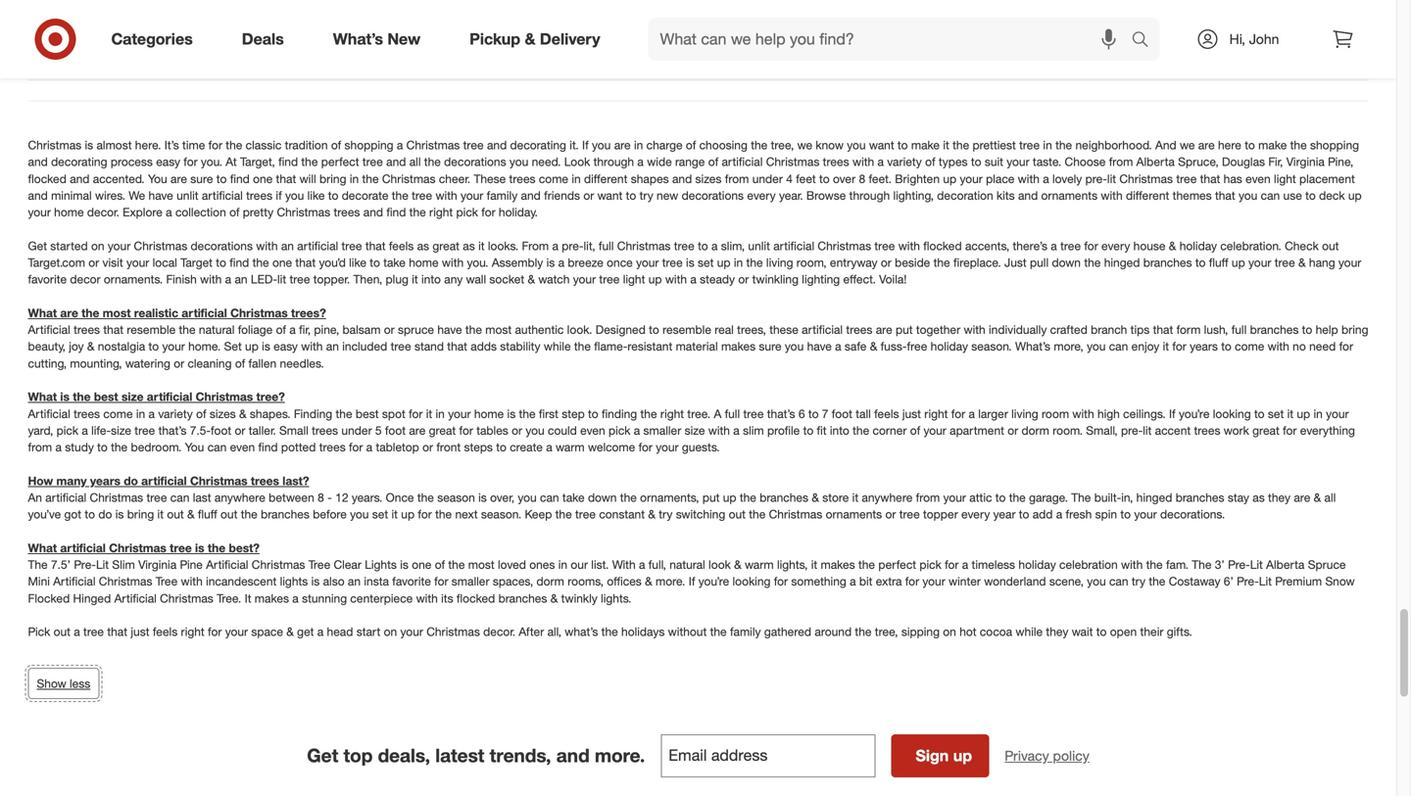 Task type: describe. For each thing, give the bounding box(es) containing it.
sizes inside christmas is almost here. it's time for the classic tradition of shopping a christmas tree and decorating it. if you are in charge of choosing the tree, we know you want to make it the prettiest tree in the neighborhood. and we are here to make the shopping and decorating process easy for you. at target, find the perfect tree and all the decorations you need. look through a wide range of artificial christmas trees with a variety of types to suit your taste. choose from alberta spruce, douglas fir, virginia pine, flocked and accented. you are sure to find one that will bring in the christmas cheer. these trees come in different shapes and sizes from under 4 feet to over 8 feet. brighten up your place with a lovely pre-lit christmas tree that has even light placement and minimal wires. we have unlit artificial trees if you like to decorate the tree with your family and friends or want to try new decorations every year. browse through lighting, decoration kits and ornaments with different themes that you can use to deck up your home decor. explore a collection of pretty christmas trees and find the right pick for holiday.
[[696, 171, 722, 186]]

artificial down 7.5'
[[53, 575, 96, 589]]

it
[[245, 591, 251, 606]]

it right spot
[[426, 407, 432, 421]]

related searches
[[28, 4, 182, 26]]

lit right the 3'
[[1251, 558, 1263, 573]]

3'
[[1215, 558, 1225, 573]]

warm inside what artificial christmas tree is the best? the 7.5' pre-lit slim virginia pine artificial christmas tree clear lights is one of the most loved ones in our list. with a full, natural look & warm lights, it makes the perfect pick for a timeless holiday celebration with the fam. the 3' pre-lit alberta spruce mini artificial christmas tree with incandescent lights is also an insta favorite for smaller spaces, dorm rooms, offices & more. if you're looking for something a bit extra for your winter wonderland scene, you can try the costaway 6' pre-lit premium snow flocked hinged artificial christmas tree. it makes a stunning centerpiece with its flocked branches & twinkly lights.
[[745, 558, 774, 573]]

What can we help you find? suggestions appear below search field
[[648, 18, 1137, 61]]

smaller inside 'what is the best size artificial christmas tree? artificial trees come in a variety of sizes & shapes. finding the best spot for it in your home is the first step to finding the right tree. a full tree that's 6 to 7 foot tall feels just right for a larger living room with high ceilings. if you're looking to set it up in your yard, pick a life-size tree that's 7.5-foot or taller. small trees under 5 foot are great for tables or you could even pick a smaller size with a slim profile to fit into the corner of your apartment or dorm room. small, pre-lit accent trees work great for everything from a study to the bedroom. you can even find potted trees for a tabletop or front steps to create a warm welcome for your guests.'
[[644, 423, 682, 438]]

douglas
[[1222, 155, 1266, 169]]

right left tree.
[[661, 407, 684, 421]]

a right there's
[[1051, 239, 1057, 253]]

trees up life-
[[74, 407, 100, 421]]

0 horizontal spatial just
[[131, 625, 149, 640]]

it.
[[570, 138, 579, 152]]

full inside what are the most realistic artificial christmas trees? artificial trees that resemble the natural foliage of a fir, pine, balsam or spruce have the most authentic look. designed to resemble real trees, these artificial trees are put together with individually crafted branch tips that form lush, full branches to help bring beauty, joy & nostalgia to your home. set up is easy with an included tree stand that adds stability while the flame-resistant material makes sure you have a safe & fuss-free holiday season. what's more, you can enjoy it for years to come with no need for cutting, mounting, watering or cleaning of fallen needles.
[[1232, 323, 1247, 337]]

accents,
[[966, 239, 1010, 253]]

your down breeze
[[573, 272, 596, 287]]

1 horizontal spatial light
[[829, 43, 852, 58]]

in inside what artificial christmas tree is the best? the 7.5' pre-lit slim virginia pine artificial christmas tree clear lights is one of the most loved ones in our list. with a full, natural look & warm lights, it makes the perfect pick for a timeless holiday celebration with the fam. the 3' pre-lit alberta spruce mini artificial christmas tree with incandescent lights is also an insta favorite for smaller spaces, dorm rooms, offices & more. if you're looking for something a bit extra for your winter wonderland scene, you can try the costaway 6' pre-lit premium snow flocked hinged artificial christmas tree. it makes a stunning centerpiece with its flocked branches & twinkly lights.
[[558, 558, 568, 573]]

trees down 'decorate'
[[334, 205, 360, 220]]

tree down once at the left top of page
[[599, 272, 620, 287]]

0 horizontal spatial different
[[584, 171, 628, 186]]

explore
[[123, 205, 163, 220]]

you up keep
[[518, 491, 537, 505]]

0 horizontal spatial more.
[[595, 745, 645, 767]]

a left led-
[[225, 272, 231, 287]]

a right tradition
[[397, 138, 403, 152]]

it left looks. at the left of the page
[[478, 239, 485, 253]]

you down 'years.'
[[350, 507, 369, 522]]

spaces,
[[493, 575, 533, 589]]

target
[[180, 255, 213, 270]]

pickup & delivery
[[470, 29, 600, 49]]

1 shopping from the left
[[345, 138, 394, 152]]

2 vertical spatial even
[[230, 440, 255, 455]]

new
[[388, 29, 421, 49]]

fuss-
[[881, 339, 907, 354]]

1 vertical spatial while
[[1016, 625, 1043, 640]]

favorite inside get started on your christmas decorations with an artificial tree that feels as great as it looks. from a pre-lit, full christmas tree to a slim, unlit artificial christmas tree with flocked accents, there's a tree for every house & holiday celebration. check out target.com or visit your local target to find the one that you'd like to take home with you. assembly is a breeze once your tree is set up in the living room, entryway or beside the fireplace. just pull down the hinged branches to fluff up your tree & hang your favorite decor ornaments. finish with a an led-lit tree topper. then, plug it into any wall socket & watch your tree light up with a steady or twinkling lighting effect. voila!
[[28, 272, 67, 287]]

for up steps
[[459, 423, 473, 438]]

tree left garland
[[1276, 43, 1296, 58]]

what for what is the best size artificial christmas tree? artificial trees come in a variety of sizes & shapes. finding the best spot for it in your home is the first step to finding the right tree. a full tree that's 6 to 7 foot tall feels just right for a larger living room with high ceilings. if you're looking to set it up in your yard, pick a life-size tree that's 7.5-foot or taller. small trees under 5 foot are great for tables or you could even pick a smaller size with a slim profile to fit into the corner of your apartment or dorm room. small, pre-lit accent trees work great for everything from a study to the bedroom. you can even find potted trees for a tabletop or front steps to create a warm welcome for your guests.
[[28, 390, 57, 404]]

just inside 'what is the best size artificial christmas tree? artificial trees come in a variety of sizes & shapes. finding the best spot for it in your home is the first step to finding the right tree. a full tree that's 6 to 7 foot tall feels just right for a larger living room with high ceilings. if you're looking to set it up in your yard, pick a life-size tree that's 7.5-foot or taller. small trees under 5 foot are great for tables or you could even pick a smaller size with a slim profile to fit into the corner of your apartment or dorm room. small, pre-lit accent trees work great for everything from a study to the bedroom. you can even find potted trees for a tabletop or front steps to create a warm welcome for your guests.'
[[903, 407, 921, 421]]

3 christmas from the left
[[580, 43, 632, 58]]

& left store
[[812, 491, 819, 505]]

with left no
[[1268, 339, 1290, 354]]

artificial inside what are the most realistic artificial christmas trees? artificial trees that resemble the natural foliage of a fir, pine, balsam or spruce have the most authentic look. designed to resemble real trees, these artificial trees are put together with individually crafted branch tips that form lush, full branches to help bring beauty, joy & nostalgia to your home. set up is easy with an included tree stand that adds stability while the flame-resistant material makes sure you have a safe & fuss-free holiday season. what's more, you can enjoy it for years to come with no need for cutting, mounting, watering or cleaning of fallen needles.
[[28, 323, 70, 337]]

& right joy
[[87, 339, 95, 354]]

1 vertical spatial even
[[580, 423, 606, 438]]

1 horizontal spatial on
[[384, 625, 397, 640]]

tree down hinged
[[83, 625, 104, 640]]

a left steady
[[690, 272, 697, 287]]

your left space
[[225, 625, 248, 640]]

trees inside how many years do artificial christmas trees last? an artificial christmas tree can last anywhere between 8 - 12 years. once the season is over, you can take down the ornaments, put up the branches & store it anywhere from your attic to the garage. the built-in, hinged branches stay as they are & all you've got to do is bring it out & fluff out the branches before you set it up for the next season. keep the tree constant & try switching out the christmas ornaments or tree topper every year to add a fresh spin to your decorations.
[[251, 474, 279, 489]]

& down assembly on the left of page
[[528, 272, 535, 287]]

year.
[[779, 188, 803, 203]]

0 horizontal spatial feels
[[153, 625, 178, 640]]

full inside get started on your christmas decorations with an artificial tree that feels as great as it looks. from a pre-lit, full christmas tree to a slim, unlit artificial christmas tree with flocked accents, there's a tree for every house & holiday celebration. check out target.com or visit your local target to find the one that you'd like to take home with you. assembly is a breeze once your tree is set up in the living room, entryway or beside the fireplace. just pull down the hinged branches to fluff up your tree & hang your favorite decor ornaments. finish with a an led-lit tree topper. then, plug it into any wall socket & watch your tree light up with a steady or twinkling lighting effect. voila!
[[599, 239, 614, 253]]

years inside what are the most realistic artificial christmas trees? artificial trees that resemble the natural foliage of a fir, pine, balsam or spruce have the most authentic look. designed to resemble real trees, these artificial trees are put together with individually crafted branch tips that form lush, full branches to help bring beauty, joy & nostalgia to your home. set up is easy with an included tree stand that adds stability while the flame-resistant material makes sure you have a safe & fuss-free holiday season. what's more, you can enjoy it for years to come with no need for cutting, mounting, watering or cleaning of fallen needles.
[[1190, 339, 1218, 354]]

brighten
[[895, 171, 940, 186]]

pre- inside get started on your christmas decorations with an artificial tree that feels as great as it looks. from a pre-lit, full christmas tree to a slim, unlit artificial christmas tree with flocked accents, there's a tree for every house & holiday celebration. check out target.com or visit your local target to find the one that you'd like to take home with you. assembly is a breeze once your tree is set up in the living room, entryway or beside the fireplace. just pull down the hinged branches to fluff up your tree & hang your favorite decor ornaments. finish with a an led-lit tree topper. then, plug it into any wall socket & watch your tree light up with a steady or twinkling lighting effect. voila!
[[562, 239, 584, 253]]

celebration.
[[1221, 239, 1282, 253]]

led white tree
[[703, 43, 775, 58]]

they inside how many years do artificial christmas trees last? an artificial christmas tree can last anywhere between 8 - 12 years. once the season is over, you can take down the ornaments, put up the branches & store it anywhere from your attic to the garage. the built-in, hinged branches stay as they are & all you've got to do is bring it out & fluff out the branches before you set it up for the next season. keep the tree constant & try switching out the christmas ornaments or tree topper every year to add a fresh spin to your decorations.
[[1268, 491, 1291, 505]]

tips
[[1131, 323, 1150, 337]]

lit inside christmas is almost here. it's time for the classic tradition of shopping a christmas tree and decorating it. if you are in charge of choosing the tree, we know you want to make it the prettiest tree in the neighborhood. and we are here to make the shopping and decorating process easy for you. at target, find the perfect tree and all the decorations you need. look through a wide range of artificial christmas trees with a variety of types to suit your taste. choose from alberta spruce, douglas fir, virginia pine, flocked and accented. you are sure to find one that will bring in the christmas cheer. these trees come in different shapes and sizes from under 4 feet to over 8 feet. brighten up your place with a lovely pre-lit christmas tree that has even light placement and minimal wires. we have unlit artificial trees if you like to decorate the tree with your family and friends or want to try new decorations every year. browse through lighting, decoration kits and ornaments with different themes that you can use to deck up your home decor. explore a collection of pretty christmas trees and find the right pick for holiday.
[[1108, 171, 1117, 186]]

dorm inside what artificial christmas tree is the best? the 7.5' pre-lit slim virginia pine artificial christmas tree clear lights is one of the most loved ones in our list. with a full, natural look & warm lights, it makes the perfect pick for a timeless holiday celebration with the fam. the 3' pre-lit alberta spruce mini artificial christmas tree with incandescent lights is also an insta favorite for smaller spaces, dorm rooms, offices & more. if you're looking for something a bit extra for your winter wonderland scene, you can try the costaway 6' pre-lit premium snow flocked hinged artificial christmas tree. it makes a stunning centerpiece with its flocked branches & twinkly lights.
[[537, 575, 565, 589]]

tradition
[[285, 138, 328, 152]]

of up 7.5- at left
[[196, 407, 206, 421]]

is down cutting,
[[60, 390, 70, 404]]

1 resemble from the left
[[127, 323, 176, 337]]

step
[[562, 407, 585, 421]]

or left spruce
[[384, 323, 395, 337]]

in up everything
[[1314, 407, 1323, 421]]

loved
[[498, 558, 526, 573]]

artificial inside 'what is the best size artificial christmas tree? artificial trees come in a variety of sizes & shapes. finding the best spot for it in your home is the first step to finding the right tree. a full tree that's 6 to 7 foot tall feels just right for a larger living room with high ceilings. if you're looking to set it up in your yard, pick a life-size tree that's 7.5-foot or taller. small trees under 5 foot are great for tables or you could even pick a smaller size with a slim profile to fit into the corner of your apartment or dorm room. small, pre-lit accent trees work great for everything from a study to the bedroom. you can even find potted trees for a tabletop or front steps to create a warm welcome for your guests.'
[[28, 407, 70, 421]]

flocked
[[28, 591, 70, 606]]

0 vertical spatial best
[[94, 390, 118, 404]]

get for get top deals, latest trends, and more.
[[307, 745, 338, 767]]

what's new link
[[316, 18, 445, 61]]

tree up 'decorate'
[[363, 155, 383, 169]]

2 horizontal spatial foot
[[832, 407, 853, 421]]

try inside how many years do artificial christmas trees last? an artificial christmas tree can last anywhere between 8 - 12 years. once the season is over, you can take down the ornaments, put up the branches & store it anywhere from your attic to the garage. the built-in, hinged branches stay as they are & all you've got to do is bring it out & fluff out the branches before you set it up for the next season. keep the tree constant & try switching out the christmas ornaments or tree topper every year to add a fresh spin to your decorations.
[[659, 507, 673, 522]]

of left "fir,"
[[276, 323, 286, 337]]

of inside what artificial christmas tree is the best? the 7.5' pre-lit slim virginia pine artificial christmas tree clear lights is one of the most loved ones in our list. with a full, natural look & warm lights, it makes the perfect pick for a timeless holiday celebration with the fam. the 3' pre-lit alberta spruce mini artificial christmas tree with incandescent lights is also an insta favorite for smaller spaces, dorm rooms, offices & more. if you're looking for something a bit extra for your winter wonderland scene, you can try the costaway 6' pre-lit premium snow flocked hinged artificial christmas tree. it makes a stunning centerpiece with its flocked branches & twinkly lights.
[[435, 558, 445, 573]]

2 vertical spatial makes
[[255, 591, 289, 606]]

you down the these
[[785, 339, 804, 354]]

bring inside what are the most realistic artificial christmas trees? artificial trees that resemble the natural foliage of a fir, pine, balsam or spruce have the most authentic look. designed to resemble real trees, these artificial trees are put together with individually crafted branch tips that form lush, full branches to help bring beauty, joy & nostalgia to your home. set up is easy with an included tree stand that adds stability while the flame-resistant material makes sure you have a safe & fuss-free holiday season. what's more, you can enjoy it for years to come with no need for cutting, mounting, watering or cleaning of fallen needles.
[[1342, 323, 1369, 337]]

look
[[709, 558, 731, 573]]

wonderland
[[984, 575, 1046, 589]]

attic
[[970, 491, 992, 505]]

out up best?
[[221, 507, 238, 522]]

christmas down slim
[[99, 575, 152, 589]]

searches
[[101, 4, 182, 26]]

christmas is almost here. it's time for the classic tradition of shopping a christmas tree and decorating it. if you are in charge of choosing the tree, we know you want to make it the prettiest tree in the neighborhood. and we are here to make the shopping and decorating process easy for you. at target, find the perfect tree and all the decorations you need. look through a wide range of artificial christmas trees with a variety of types to suit your taste. choose from alberta spruce, douglas fir, virginia pine, flocked and accented. you are sure to find one that will bring in the christmas cheer. these trees come in different shapes and sizes from under 4 feet to over 8 feet. brighten up your place with a lovely pre-lit christmas tree that has even light placement and minimal wires. we have unlit artificial trees if you like to decorate the tree with your family and friends or want to try new decorations every year. browse through lighting, decoration kits and ornaments with different themes that you can use to deck up your home decor. explore a collection of pretty christmas trees and find the right pick for holiday.
[[28, 138, 1362, 220]]

up inside what are the most realistic artificial christmas trees? artificial trees that resemble the natural foliage of a fir, pine, balsam or spruce have the most authentic look. designed to resemble real trees, these artificial trees are put together with individually crafted branch tips that form lush, full branches to help bring beauty, joy & nostalgia to your home. set up is easy with an included tree stand that adds stability while the flame-resistant material makes sure you have a safe & fuss-free holiday season. what's more, you can enjoy it for years to come with no need for cutting, mounting, watering or cleaning of fallen needles.
[[245, 339, 259, 354]]

tree left topper at the bottom right of the page
[[900, 507, 920, 522]]

or inside how many years do artificial christmas trees last? an artificial christmas tree can last anywhere between 8 - 12 years. once the season is over, you can take down the ornaments, put up the branches & store it anywhere from your attic to the garage. the built-in, hinged branches stay as they are & all you've got to do is bring it out & fluff out the branches before you set it up for the next season. keep the tree constant & try switching out the christmas ornaments or tree topper every year to add a fresh spin to your decorations.
[[886, 507, 896, 522]]

& down full,
[[645, 575, 653, 589]]

is right lights
[[400, 558, 409, 573]]

2 horizontal spatial have
[[807, 339, 832, 354]]

also
[[323, 575, 345, 589]]

are up "fuss-"
[[876, 323, 893, 337]]

your right spin
[[1135, 507, 1157, 522]]

into inside 'what is the best size artificial christmas tree? artificial trees come in a variety of sizes & shapes. finding the best spot for it in your home is the first step to finding the right tree. a full tree that's 6 to 7 foot tall feels just right for a larger living room with high ceilings. if you're looking to set it up in your yard, pick a life-size tree that's 7.5-foot or taller. small trees under 5 foot are great for tables or you could even pick a smaller size with a slim profile to fit into the corner of your apartment or dorm room. small, pre-lit accent trees work great for everything from a study to the bedroom. you can even find potted trees for a tabletop or front steps to create a warm welcome for your guests.'
[[830, 423, 850, 438]]

up down celebration.
[[1232, 255, 1246, 270]]

tree right 'decorate'
[[412, 188, 432, 203]]

in up front
[[436, 407, 445, 421]]

1 vertical spatial tree
[[156, 575, 178, 589]]

enjoy
[[1132, 339, 1160, 354]]

premium
[[1276, 575, 1322, 589]]

the inside how many years do artificial christmas trees last? an artificial christmas tree can last anywhere between 8 - 12 years. once the season is over, you can take down the ornaments, put up the branches & store it anywhere from your attic to the garage. the built-in, hinged branches stay as they are & all you've got to do is bring it out & fluff out the branches before you set it up for the next season. keep the tree constant & try switching out the christmas ornaments or tree topper every year to add a fresh spin to your decorations.
[[1072, 491, 1091, 505]]

in inside get started on your christmas decorations with an artificial tree that feels as great as it looks. from a pre-lit, full christmas tree to a slim, unlit artificial christmas tree with flocked accents, there's a tree for every house & holiday celebration. check out target.com or visit your local target to find the one that you'd like to take home with you. assembly is a breeze once your tree is set up in the living room, entryway or beside the fireplace. just pull down the hinged branches to fluff up your tree & hang your favorite decor ornaments. finish with a an led-lit tree topper. then, plug it into any wall socket & watch your tree light up with a steady or twinkling lighting effect. voila!
[[734, 255, 743, 270]]

out right pick on the bottom of page
[[54, 625, 71, 640]]

trees down finding
[[312, 423, 338, 438]]

1 vertical spatial they
[[1046, 625, 1069, 640]]

0 horizontal spatial decorating
[[51, 155, 107, 169]]

right down pine
[[181, 625, 205, 640]]

try inside christmas is almost here. it's time for the classic tradition of shopping a christmas tree and decorating it. if you are in charge of choosing the tree, we know you want to make it the prettiest tree in the neighborhood. and we are here to make the shopping and decorating process easy for you. at target, find the perfect tree and all the decorations you need. look through a wide range of artificial christmas trees with a variety of types to suit your taste. choose from alberta spruce, douglas fir, virginia pine, flocked and accented. you are sure to find one that will bring in the christmas cheer. these trees come in different shapes and sizes from under 4 feet to over 8 feet. brighten up your place with a lovely pre-lit christmas tree that has even light placement and minimal wires. we have unlit artificial trees if you like to decorate the tree with your family and friends or want to try new decorations every year. browse through lighting, decoration kits and ornaments with different themes that you can use to deck up your home decor. explore a collection of pretty christmas trees and find the right pick for holiday.
[[640, 188, 654, 203]]

bring inside how many years do artificial christmas trees last? an artificial christmas tree can last anywhere between 8 - 12 years. once the season is over, you can take down the ornaments, put up the branches & store it anywhere from your attic to the garage. the built-in, hinged branches stay as they are & all you've got to do is bring it out & fluff out the branches before you set it up for the next season. keep the tree constant & try switching out the christmas ornaments or tree topper every year to add a fresh spin to your decorations.
[[127, 507, 154, 522]]

garage.
[[1029, 491, 1068, 505]]

for inside how many years do artificial christmas trees last? an artificial christmas tree can last anywhere between 8 - 12 years. once the season is over, you can take down the ornaments, put up the branches & store it anywhere from your attic to the garage. the built-in, hinged branches stay as they are & all you've got to do is bring it out & fluff out the branches before you set it up for the next season. keep the tree constant & try switching out the christmas ornaments or tree topper every year to add a fresh spin to your decorations.
[[418, 507, 432, 522]]

christmas left the cheer. on the left top of page
[[382, 171, 436, 186]]

with down pine
[[181, 575, 203, 589]]

profile
[[768, 423, 800, 438]]

branches up decorations.
[[1176, 491, 1225, 505]]

2 led from the left
[[703, 43, 719, 58]]

hang
[[1310, 255, 1336, 270]]

are left charge
[[614, 138, 631, 152]]

friends
[[544, 188, 580, 203]]

holiday inside what artificial christmas tree is the best? the 7.5' pre-lit slim virginia pine artificial christmas tree clear lights is one of the most loved ones in our list. with a full, natural look & warm lights, it makes the perfect pick for a timeless holiday celebration with the fam. the 3' pre-lit alberta spruce mini artificial christmas tree with incandescent lights is also an insta favorite for smaller spaces, dorm rooms, offices & more. if you're looking for something a bit extra for your winter wonderland scene, you can try the costaway 6' pre-lit premium snow flocked hinged artificial christmas tree. it makes a stunning centerpiece with its flocked branches & twinkly lights.
[[1019, 558, 1056, 573]]

looking inside what artificial christmas tree is the best? the 7.5' pre-lit slim virginia pine artificial christmas tree clear lights is one of the most loved ones in our list. with a full, natural look & warm lights, it makes the perfect pick for a timeless holiday celebration with the fam. the 3' pre-lit alberta spruce mini artificial christmas tree with incandescent lights is also an insta favorite for smaller spaces, dorm rooms, offices & more. if you're looking for something a bit extra for your winter wonderland scene, you can try the costaway 6' pre-lit premium snow flocked hinged artificial christmas tree. it makes a stunning centerpiece with its flocked branches & twinkly lights.
[[733, 575, 771, 589]]

watch
[[538, 272, 570, 287]]

of down set
[[235, 356, 245, 371]]

1 3 from the left
[[145, 43, 151, 58]]

cleaning
[[188, 356, 232, 371]]

ornaments inside christmas is almost here. it's time for the classic tradition of shopping a christmas tree and decorating it. if you are in charge of choosing the tree, we know you want to make it the prettiest tree in the neighborhood. and we are here to make the shopping and decorating process easy for you. at target, find the perfect tree and all the decorations you need. look through a wide range of artificial christmas trees with a variety of types to suit your taste. choose from alberta spruce, douglas fir, virginia pine, flocked and accented. you are sure to find one that will bring in the christmas cheer. these trees come in different shapes and sizes from under 4 feet to over 8 feet. brighten up your place with a lovely pre-lit christmas tree that has even light placement and minimal wires. we have unlit artificial trees if you like to decorate the tree with your family and friends or want to try new decorations every year. browse through lighting, decoration kits and ornaments with different themes that you can use to deck up your home decor. explore a collection of pretty christmas trees and find the right pick for holiday.
[[1042, 188, 1098, 203]]

an left led-
[[235, 272, 248, 287]]

smaller inside what artificial christmas tree is the best? the 7.5' pre-lit slim virginia pine artificial christmas tree clear lights is one of the most loved ones in our list. with a full, natural look & warm lights, it makes the perfect pick for a timeless holiday celebration with the fam. the 3' pre-lit alberta spruce mini artificial christmas tree with incandescent lights is also an insta favorite for smaller spaces, dorm rooms, offices & more. if you're looking for something a bit extra for your winter wonderland scene, you can try the costaway 6' pre-lit premium snow flocked hinged artificial christmas tree. it makes a stunning centerpiece with its flocked branches & twinkly lights.
[[452, 575, 490, 589]]

3 light christmas candolier
[[820, 43, 958, 58]]

branches inside what artificial christmas tree is the best? the 7.5' pre-lit slim virginia pine artificial christmas tree clear lights is one of the most loved ones in our list. with a full, natural look & warm lights, it makes the perfect pick for a timeless holiday celebration with the fam. the 3' pre-lit alberta spruce mini artificial christmas tree with incandescent lights is also an insta favorite for smaller spaces, dorm rooms, offices & more. if you're looking for something a bit extra for your winter wonderland scene, you can try the costaway 6' pre-lit premium snow flocked hinged artificial christmas tree. it makes a stunning centerpiece with its flocked branches & twinkly lights.
[[499, 591, 547, 606]]

can inside christmas is almost here. it's time for the classic tradition of shopping a christmas tree and decorating it. if you are in charge of choosing the tree, we know you want to make it the prettiest tree in the neighborhood. and we are here to make the shopping and decorating process easy for you. at target, find the perfect tree and all the decorations you need. look through a wide range of artificial christmas trees with a variety of types to suit your taste. choose from alberta spruce, douglas fir, virginia pine, flocked and accented. you are sure to find one that will bring in the christmas cheer. these trees come in different shapes and sizes from under 4 feet to over 8 feet. brighten up your place with a lovely pre-lit christmas tree that has even light placement and minimal wires. we have unlit artificial trees if you like to decorate the tree with your family and friends or want to try new decorations every year. browse through lighting, decoration kits and ornaments with different themes that you can use to deck up your home decor. explore a collection of pretty christmas trees and find the right pick for holiday.
[[1261, 188, 1280, 203]]

with down "fir,"
[[301, 339, 323, 354]]

what's inside what are the most realistic artificial christmas trees? artificial trees that resemble the natural foliage of a fir, pine, balsam or spruce have the most authentic look. designed to resemble real trees, these artificial trees are put together with individually crafted branch tips that form lush, full branches to help bring beauty, joy & nostalgia to your home. set up is easy with an included tree stand that adds stability while the flame-resistant material makes sure you have a safe & fuss-free holiday season. what's more, you can enjoy it for years to come with no need for cutting, mounting, watering or cleaning of fallen needles.
[[1016, 339, 1051, 354]]

an down if
[[281, 239, 294, 253]]

we
[[129, 188, 145, 203]]

2 shopping from the left
[[1311, 138, 1360, 152]]

natural inside what are the most realistic artificial christmas trees? artificial trees that resemble the natural foliage of a fir, pine, balsam or spruce have the most authentic look. designed to resemble real trees, these artificial trees are put together with individually crafted branch tips that form lush, full branches to help bring beauty, joy & nostalgia to your home. set up is easy with an included tree stand that adds stability while the flame-resistant material makes sure you have a safe & fuss-free holiday season. what's more, you can enjoy it for years to come with no need for cutting, mounting, watering or cleaning of fallen needles.
[[199, 323, 235, 337]]

1 horizontal spatial as
[[463, 239, 475, 253]]

bit
[[860, 575, 873, 589]]

what for what artificial christmas tree is the best? the 7.5' pre-lit slim virginia pine artificial christmas tree clear lights is one of the most loved ones in our list. with a full, natural look & warm lights, it makes the perfect pick for a timeless holiday celebration with the fam. the 3' pre-lit alberta spruce mini artificial christmas tree with incandescent lights is also an insta favorite for smaller spaces, dorm rooms, offices & more. if you're looking for something a bit extra for your winter wonderland scene, you can try the costaway 6' pre-lit premium snow flocked hinged artificial christmas tree. it makes a stunning centerpiece with its flocked branches & twinkly lights.
[[28, 541, 57, 556]]

into inside get started on your christmas decorations with an artificial tree that feels as great as it looks. from a pre-lit, full christmas tree to a slim, unlit artificial christmas tree with flocked accents, there's a tree for every house & holiday celebration. check out target.com or visit your local target to find the one that you'd like to take home with you. assembly is a breeze once your tree is set up in the living room, entryway or beside the fireplace. just pull down the hinged branches to fluff up your tree & hang your favorite decor ornaments. finish with a an led-lit tree topper. then, plug it into any wall socket & watch your tree light up with a steady or twinkling lighting effect. voila!
[[422, 272, 441, 287]]

2 horizontal spatial on
[[943, 625, 957, 640]]

0 horizontal spatial what's
[[333, 29, 383, 49]]

steps
[[464, 440, 493, 455]]

0 vertical spatial decorating
[[510, 138, 567, 152]]

find inside get started on your christmas decorations with an artificial tree that feels as great as it looks. from a pre-lit, full christmas tree to a slim, unlit artificial christmas tree with flocked accents, there's a tree for every house & holiday celebration. check out target.com or visit your local target to find the one that you'd like to take home with you. assembly is a breeze once your tree is set up in the living room, entryway or beside the fireplace. just pull down the hinged branches to fluff up your tree & hang your favorite decor ornaments. finish with a an led-lit tree topper. then, plug it into any wall socket & watch your tree light up with a steady or twinkling lighting effect. voila!
[[230, 255, 249, 270]]

ornaments inside how many years do artificial christmas trees last? an artificial christmas tree can last anywhere between 8 - 12 years. once the season is over, you can take down the ornaments, put up the branches & store it anywhere from your attic to the garage. the built-in, hinged branches stay as they are & all you've got to do is bring it out & fluff out the branches before you set it up for the next season. keep the tree constant & try switching out the christmas ornaments or tree topper every year to add a fresh spin to your decorations.
[[826, 507, 882, 522]]

& left twinkly
[[551, 591, 558, 606]]

for left holiday.
[[482, 205, 496, 220]]

finish
[[166, 272, 197, 287]]

that left adds
[[447, 339, 468, 354]]

4 christmas from the left
[[855, 43, 906, 58]]

show less button
[[28, 668, 99, 700]]

1 horizontal spatial different
[[1126, 188, 1170, 203]]

wall
[[466, 272, 486, 287]]

choose
[[1065, 155, 1106, 169]]

you're inside 'what is the best size artificial christmas tree? artificial trees come in a variety of sizes & shapes. finding the best spot for it in your home is the first step to finding the right tree. a full tree that's 6 to 7 foot tall feels just right for a larger living room with high ceilings. if you're looking to set it up in your yard, pick a life-size tree that's 7.5-foot or taller. small trees under 5 foot are great for tables or you could even pick a smaller size with a slim profile to fit into the corner of your apartment or dorm room. small, pre-lit accent trees work great for everything from a study to the bedroom. you can even find potted trees for a tabletop or front steps to create a warm welcome for your guests.'
[[1179, 407, 1210, 421]]

under inside christmas is almost here. it's time for the classic tradition of shopping a christmas tree and decorating it. if you are in charge of choosing the tree, we know you want to make it the prettiest tree in the neighborhood. and we are here to make the shopping and decorating process easy for you. at target, find the perfect tree and all the decorations you need. look through a wide range of artificial christmas trees with a variety of types to suit your taste. choose from alberta spruce, douglas fir, virginia pine, flocked and accented. you are sure to find one that will bring in the christmas cheer. these trees come in different shapes and sizes from under 4 feet to over 8 feet. brighten up your place with a lovely pre-lit christmas tree that has even light placement and minimal wires. we have unlit artificial trees if you like to decorate the tree with your family and friends or want to try new decorations every year. browse through lighting, decoration kits and ornaments with different themes that you can use to deck up your home decor. explore a collection of pretty christmas trees and find the right pick for holiday.
[[753, 171, 783, 186]]

artificial inside artificial led tree "link"
[[394, 43, 436, 58]]

& inside 'what is the best size artificial christmas tree? artificial trees come in a variety of sizes & shapes. finding the best spot for it in your home is the first step to finding the right tree. a full tree that's 6 to 7 foot tall feels just right for a larger living room with high ceilings. if you're looking to set it up in your yard, pick a life-size tree that's 7.5-foot or taller. small trees under 5 foot are great for tables or you could even pick a smaller size with a slim profile to fit into the corner of your apartment or dorm room. small, pre-lit accent trees work great for everything from a study to the bedroom. you can even find potted trees for a tabletop or front steps to create a warm welcome for your guests.'
[[239, 407, 247, 421]]

accented.
[[93, 171, 145, 186]]

favorite inside what artificial christmas tree is the best? the 7.5' pre-lit slim virginia pine artificial christmas tree clear lights is one of the most loved ones in our list. with a full, natural look & warm lights, it makes the perfect pick for a timeless holiday celebration with the fam. the 3' pre-lit alberta spruce mini artificial christmas tree with incandescent lights is also an insta favorite for smaller spaces, dorm rooms, offices & more. if you're looking for something a bit extra for your winter wonderland scene, you can try the costaway 6' pre-lit premium snow flocked hinged artificial christmas tree. it makes a stunning centerpiece with its flocked branches & twinkly lights.
[[392, 575, 431, 589]]

cutting,
[[28, 356, 67, 371]]

out up pine
[[167, 507, 184, 522]]

0 vertical spatial tree
[[309, 558, 331, 573]]

1 horizontal spatial tree,
[[875, 625, 898, 640]]

our
[[571, 558, 588, 573]]

twinkling
[[752, 272, 799, 287]]

search button
[[1123, 18, 1170, 65]]

lighting
[[802, 272, 840, 287]]

christmas down store
[[769, 507, 823, 522]]

trees up safe on the right top of page
[[846, 323, 873, 337]]

hi, john
[[1230, 30, 1280, 48]]

get top deals, latest trends, and more.
[[307, 745, 645, 767]]

with left "its"
[[416, 591, 438, 606]]

sign
[[916, 747, 949, 766]]

under inside 'what is the best size artificial christmas tree? artificial trees come in a variety of sizes & shapes. finding the best spot for it in your home is the first step to finding the right tree. a full tree that's 6 to 7 foot tall feels just right for a larger living room with high ceilings. if you're looking to set it up in your yard, pick a life-size tree that's 7.5-foot or taller. small trees under 5 foot are great for tables or you could even pick a smaller size with a slim profile to fit into the corner of your apartment or dorm room. small, pre-lit accent trees work great for everything from a study to the bedroom. you can even find potted trees for a tabletop or front steps to create a warm welcome for your guests.'
[[342, 423, 372, 438]]

hi,
[[1230, 30, 1246, 48]]

ft
[[154, 43, 162, 58]]

0 horizontal spatial as
[[417, 239, 429, 253]]

house
[[1134, 239, 1166, 253]]

something
[[791, 575, 847, 589]]

1 vertical spatial do
[[98, 507, 112, 522]]

1 vertical spatial most
[[485, 323, 512, 337]]

pick inside what artificial christmas tree is the best? the 7.5' pre-lit slim virginia pine artificial christmas tree clear lights is one of the most loved ones in our list. with a full, natural look & warm lights, it makes the perfect pick for a timeless holiday celebration with the fam. the 3' pre-lit alberta spruce mini artificial christmas tree with incandescent lights is also an insta favorite for smaller spaces, dorm rooms, offices & more. if you're looking for something a bit extra for your winter wonderland scene, you can try the costaway 6' pre-lit premium snow flocked hinged artificial christmas tree. it makes a stunning centerpiece with its flocked branches & twinkly lights.
[[920, 558, 942, 573]]

0 vertical spatial that's
[[767, 407, 795, 421]]

lit inside get started on your christmas decorations with an artificial tree that feels as great as it looks. from a pre-lit, full christmas tree to a slim, unlit artificial christmas tree with flocked accents, there's a tree for every house & holiday celebration. check out target.com or visit your local target to find the one that you'd like to take home with you. assembly is a breeze once your tree is set up in the living room, entryway or beside the fireplace. just pull down the hinged branches to fluff up your tree & hang your favorite decor ornaments. finish with a an led-lit tree topper. then, plug it into any wall socket & watch your tree light up with a steady or twinkling lighting effect. voila!
[[277, 272, 286, 287]]

1 anywhere from the left
[[215, 491, 265, 505]]

what for what are the most realistic artificial christmas trees? artificial trees that resemble the natural foliage of a fir, pine, balsam or spruce have the most authentic look. designed to resemble real trees, these artificial trees are put together with individually crafted branch tips that form lush, full branches to help bring beauty, joy & nostalgia to your home. set up is easy with an included tree stand that adds stability while the flame-resistant material makes sure you have a safe & fuss-free holiday season. what's more, you can enjoy it for years to come with no need for cutting, mounting, watering or cleaning of fallen needles.
[[28, 306, 57, 320]]

are up joy
[[60, 306, 78, 320]]

& down ornaments,
[[648, 507, 656, 522]]

try inside what artificial christmas tree is the best? the 7.5' pre-lit slim virginia pine artificial christmas tree clear lights is one of the most loved ones in our list. with a full, natural look & warm lights, it makes the perfect pick for a timeless holiday celebration with the fam. the 3' pre-lit alberta spruce mini artificial christmas tree with incandescent lights is also an insta favorite for smaller spaces, dorm rooms, offices & more. if you're looking for something a bit extra for your winter wonderland scene, you can try the costaway 6' pre-lit premium snow flocked hinged artificial christmas tree. it makes a stunning centerpiece with its flocked branches & twinkly lights.
[[1132, 575, 1146, 589]]

more. inside what artificial christmas tree is the best? the 7.5' pre-lit slim virginia pine artificial christmas tree clear lights is one of the most loved ones in our list. with a full, natural look & warm lights, it makes the perfect pick for a timeless holiday celebration with the fam. the 3' pre-lit alberta spruce mini artificial christmas tree with incandescent lights is also an insta favorite for smaller spaces, dorm rooms, offices & more. if you're looking for something a bit extra for your winter wonderland scene, you can try the costaway 6' pre-lit premium snow flocked hinged artificial christmas tree. it makes a stunning centerpiece with its flocked branches & twinkly lights.
[[656, 575, 686, 589]]

a inside how many years do artificial christmas trees last? an artificial christmas tree can last anywhere between 8 - 12 years. once the season is over, you can take down the ornaments, put up the branches & store it anywhere from your attic to the garage. the built-in, hinged branches stay as they are & all you've got to do is bring it out & fluff out the branches before you set it up for the next season. keep the tree constant & try switching out the christmas ornaments or tree topper every year to add a fresh spin to your decorations.
[[1056, 507, 1063, 522]]

what's
[[565, 625, 598, 640]]

alberta inside christmas is almost here. it's time for the classic tradition of shopping a christmas tree and decorating it. if you are in charge of choosing the tree, we know you want to make it the prettiest tree in the neighborhood. and we are here to make the shopping and decorating process easy for you. at target, find the perfect tree and all the decorations you need. look through a wide range of artificial christmas trees with a variety of types to suit your taste. choose from alberta spruce, douglas fir, virginia pine, flocked and accented. you are sure to find one that will bring in the christmas cheer. these trees come in different shapes and sizes from under 4 feet to over 8 feet. brighten up your place with a lovely pre-lit christmas tree that has even light placement and minimal wires. we have unlit artificial trees if you like to decorate the tree with your family and friends or want to try new decorations every year. browse through lighting, decoration kits and ornaments with different themes that you can use to deck up your home decor. explore a collection of pretty christmas trees and find the right pick for holiday.
[[1137, 155, 1175, 169]]

new
[[657, 188, 679, 203]]

tree up taste.
[[1020, 138, 1040, 152]]

started
[[50, 239, 88, 253]]

2 we from the left
[[1180, 138, 1195, 152]]

unlit inside get started on your christmas decorations with an artificial tree that feels as great as it looks. from a pre-lit, full christmas tree to a slim, unlit artificial christmas tree with flocked accents, there's a tree for every house & holiday celebration. check out target.com or visit your local target to find the one that you'd like to take home with you. assembly is a breeze once your tree is set up in the living room, entryway or beside the fireplace. just pull down the hinged branches to fluff up your tree & hang your favorite decor ornaments. finish with a an led-lit tree topper. then, plug it into any wall socket & watch your tree light up with a steady or twinkling lighting effect. voila!
[[748, 239, 770, 253]]

it right plug
[[412, 272, 418, 287]]

guests.
[[682, 440, 720, 455]]

deck
[[1320, 188, 1345, 203]]

that down hinged
[[107, 625, 127, 640]]

1 horizontal spatial decorations
[[444, 155, 506, 169]]

hinged inside how many years do artificial christmas trees last? an artificial christmas tree can last anywhere between 8 - 12 years. once the season is over, you can take down the ornaments, put up the branches & store it anywhere from your attic to the garage. the built-in, hinged branches stay as they are & all you've got to do is bring it out & fluff out the branches before you set it up for the next season. keep the tree constant & try switching out the christmas ornaments or tree topper every year to add a fresh spin to your decorations.
[[1137, 491, 1173, 505]]

a up "feet."
[[878, 155, 884, 169]]

tree left slim,
[[674, 239, 695, 253]]

foliage
[[238, 323, 273, 337]]

your inside what artificial christmas tree is the best? the 7.5' pre-lit slim virginia pine artificial christmas tree clear lights is one of the most loved ones in our list. with a full, natural look & warm lights, it makes the perfect pick for a timeless holiday celebration with the fam. the 3' pre-lit alberta spruce mini artificial christmas tree with incandescent lights is also an insta favorite for smaller spaces, dorm rooms, offices & more. if you're looking for something a bit extra for your winter wonderland scene, you can try the costaway 6' pre-lit premium snow flocked hinged artificial christmas tree. it makes a stunning centerpiece with its flocked branches & twinkly lights.
[[923, 575, 946, 589]]

christmas up the last
[[190, 474, 248, 489]]

put inside how many years do artificial christmas trees last? an artificial christmas tree can last anywhere between 8 - 12 years. once the season is over, you can take down the ornaments, put up the branches & store it anywhere from your attic to the garage. the built-in, hinged branches stay as they are & all you've got to do is bring it out & fluff out the branches before you set it up for the next season. keep the tree constant & try switching out the christmas ornaments or tree topper every year to add a fresh spin to your decorations.
[[703, 491, 720, 505]]

privacy policy
[[1005, 748, 1090, 765]]

pine
[[242, 43, 265, 58]]

mixed pine christmas trees
[[207, 43, 349, 58]]

with down choose
[[1101, 188, 1123, 203]]

in left charge
[[634, 138, 643, 152]]

a left slim
[[734, 423, 740, 438]]

artificial inside 'what is the best size artificial christmas tree? artificial trees come in a variety of sizes & shapes. finding the best spot for it in your home is the first step to finding the right tree. a full tree that's 6 to 7 foot tall feels just right for a larger living room with high ceilings. if you're looking to set it up in your yard, pick a life-size tree that's 7.5-foot or taller. small trees under 5 foot are great for tables or you could even pick a smaller size with a slim profile to fit into the corner of your apartment or dorm room. small, pre-lit accent trees work great for everything from a study to the bedroom. you can even find potted trees for a tabletop or front steps to create a warm welcome for your guests.'
[[147, 390, 192, 404]]

breeze
[[568, 255, 604, 270]]

branches inside get started on your christmas decorations with an artificial tree that feels as great as it looks. from a pre-lit, full christmas tree to a slim, unlit artificial christmas tree with flocked accents, there's a tree for every house & holiday celebration. check out target.com or visit your local target to find the one that you'd like to take home with you. assembly is a breeze once your tree is set up in the living room, entryway or beside the fireplace. just pull down the hinged branches to fluff up your tree & hang your favorite decor ornaments. finish with a an led-lit tree topper. then, plug it into any wall socket & watch your tree light up with a steady or twinkling lighting effect. voila!
[[1144, 255, 1192, 270]]

1 vertical spatial makes
[[821, 558, 855, 573]]

warm inside 'what is the best size artificial christmas tree? artificial trees come in a variety of sizes & shapes. finding the best spot for it in your home is the first step to finding the right tree. a full tree that's 6 to 7 foot tall feels just right for a larger living room with high ceilings. if you're looking to set it up in your yard, pick a life-size tree that's 7.5-foot or taller. small trees under 5 foot are great for tables or you could even pick a smaller size with a slim profile to fit into the corner of your apartment or dorm room. small, pre-lit accent trees work great for everything from a study to the bedroom. you can even find potted trees for a tabletop or front steps to create a warm welcome for your guests.'
[[556, 440, 585, 455]]

for right time
[[208, 138, 222, 152]]

built-
[[1095, 491, 1122, 505]]

christmas up minimal in the left top of the page
[[28, 138, 81, 152]]

winter
[[949, 575, 981, 589]]

0 vertical spatial most
[[103, 306, 131, 320]]

2 anywhere from the left
[[862, 491, 913, 505]]

best?
[[229, 541, 260, 556]]

a down hinged
[[74, 625, 80, 640]]

assembly
[[492, 255, 543, 270]]

1 vertical spatial decorations
[[682, 188, 744, 203]]

your right suit
[[1007, 155, 1030, 169]]

with
[[612, 558, 636, 573]]

your up everything
[[1326, 407, 1349, 421]]

stability
[[500, 339, 541, 354]]

look
[[564, 155, 590, 169]]

easy inside christmas is almost here. it's time for the classic tradition of shopping a christmas tree and decorating it. if you are in charge of choosing the tree, we know you want to make it the prettiest tree in the neighborhood. and we are here to make the shopping and decorating process easy for you. at target, find the perfect tree and all the decorations you need. look through a wide range of artificial christmas trees with a variety of types to suit your taste. choose from alberta spruce, douglas fir, virginia pine, flocked and accented. you are sure to find one that will bring in the christmas cheer. these trees come in different shapes and sizes from under 4 feet to over 8 feet. brighten up your place with a lovely pre-lit christmas tree that has even light placement and minimal wires. we have unlit artificial trees if you like to decorate the tree with your family and friends or want to try new decorations every year. browse through lighting, decoration kits and ornaments with different themes that you can use to deck up your home decor. explore a collection of pretty christmas trees and find the right pick for holiday.
[[156, 155, 180, 169]]

a down finding
[[634, 423, 640, 438]]

fallen
[[249, 356, 277, 371]]

feet
[[796, 171, 816, 186]]

up down "types"
[[943, 171, 957, 186]]

an inside what are the most realistic artificial christmas trees? artificial trees that resemble the natural foliage of a fir, pine, balsam or spruce have the most authentic look. designed to resemble real trees, these artificial trees are put together with individually crafted branch tips that form lush, full branches to help bring beauty, joy & nostalgia to your home. set up is easy with an included tree stand that adds stability while the flame-resistant material makes sure you have a safe & fuss-free holiday season. what's more, you can enjoy it for years to come with no need for cutting, mounting, watering or cleaning of fallen needles.
[[326, 339, 339, 354]]

christmas up 4
[[766, 155, 820, 169]]

lush,
[[1204, 323, 1229, 337]]

& inside pickup & delivery link
[[525, 29, 536, 49]]

from down neighborhood.
[[1109, 155, 1134, 169]]

1 vertical spatial want
[[598, 188, 623, 203]]

tall
[[856, 407, 871, 421]]

for down form
[[1173, 339, 1187, 354]]

0 horizontal spatial the
[[28, 558, 48, 573]]

1 horizontal spatial have
[[438, 323, 462, 337]]

1 vertical spatial that's
[[158, 423, 187, 438]]

space
[[251, 625, 283, 640]]

2 christmas from the left
[[268, 43, 320, 58]]

that left you'd in the left of the page
[[295, 255, 316, 270]]

is left also
[[311, 575, 320, 589]]

1 make from the left
[[912, 138, 940, 152]]

from down choosing in the top of the page
[[725, 171, 749, 186]]

christmas up once at the left top of page
[[617, 239, 671, 253]]

work
[[1224, 423, 1250, 438]]

you inside 'what is the best size artificial christmas tree? artificial trees come in a variety of sizes & shapes. finding the best spot for it in your home is the first step to finding the right tree. a full tree that's 6 to 7 foot tall feels just right for a larger living room with high ceilings. if you're looking to set it up in your yard, pick a life-size tree that's 7.5-foot or taller. small trees under 5 foot are great for tables or you could even pick a smaller size with a slim profile to fit into the corner of your apartment or dorm room. small, pre-lit accent trees work great for everything from a study to the bedroom. you can even find potted trees for a tabletop or front steps to create a warm welcome for your guests.'
[[185, 440, 204, 455]]

full inside 'what is the best size artificial christmas tree? artificial trees come in a variety of sizes & shapes. finding the best spot for it in your home is the first step to finding the right tree. a full tree that's 6 to 7 foot tall feels just right for a larger living room with high ceilings. if you're looking to set it up in your yard, pick a life-size tree that's 7.5-foot or taller. small trees under 5 foot are great for tables or you could even pick a smaller size with a slim profile to fit into the corner of your apartment or dorm room. small, pre-lit accent trees work great for everything from a study to the bedroom. you can even find potted trees for a tabletop or front steps to create a warm welcome for your guests.'
[[725, 407, 740, 421]]

is inside what are the most realistic artificial christmas trees? artificial trees that resemble the natural foliage of a fir, pine, balsam or spruce have the most authentic look. designed to resemble real trees, these artificial trees are put together with individually crafted branch tips that form lush, full branches to help bring beauty, joy & nostalgia to your home. set up is easy with an included tree stand that adds stability while the flame-resistant material makes sure you have a safe & fuss-free holiday season. what's more, you can enjoy it for years to come with no need for cutting, mounting, watering or cleaning of fallen needles.
[[262, 339, 270, 354]]

artificial led tree link
[[362, 35, 488, 66]]

alberta inside what artificial christmas tree is the best? the 7.5' pre-lit slim virginia pine artificial christmas tree clear lights is one of the most loved ones in our list. with a full, natural look & warm lights, it makes the perfect pick for a timeless holiday celebration with the fam. the 3' pre-lit alberta spruce mini artificial christmas tree with incandescent lights is also an insta favorite for smaller spaces, dorm rooms, offices & more. if you're looking for something a bit extra for your winter wonderland scene, you can try the costaway 6' pre-lit premium snow flocked hinged artificial christmas tree. it makes a stunning centerpiece with its flocked branches & twinkly lights.
[[1267, 558, 1305, 573]]

down inside how many years do artificial christmas trees last? an artificial christmas tree can last anywhere between 8 - 12 years. once the season is over, you can take down the ornaments, put up the branches & store it anywhere from your attic to the garage. the built-in, hinged branches stay as they are & all you've got to do is bring it out & fluff out the branches before you set it up for the next season. keep the tree constant & try switching out the christmas ornaments or tree topper every year to add a fresh spin to your decorations.
[[588, 491, 617, 505]]

at
[[226, 155, 237, 169]]

you right know
[[847, 138, 866, 152]]

branches down between
[[261, 507, 310, 522]]

family inside christmas is almost here. it's time for the classic tradition of shopping a christmas tree and decorating it. if you are in charge of choosing the tree, we know you want to make it the prettiest tree in the neighborhood. and we are here to make the shopping and decorating process easy for you. at target, find the perfect tree and all the decorations you need. look through a wide range of artificial christmas trees with a variety of types to suit your taste. choose from alberta spruce, douglas fir, virginia pine, flocked and accented. you are sure to find one that will bring in the christmas cheer. these trees come in different shapes and sizes from under 4 feet to over 8 feet. brighten up your place with a lovely pre-lit christmas tree that has even light placement and minimal wires. we have unlit artificial trees if you like to decorate the tree with your family and friends or want to try new decorations every year. browse through lighting, decoration kits and ornaments with different themes that you can use to deck up your home decor. explore a collection of pretty christmas trees and find the right pick for holiday.
[[487, 188, 518, 203]]

pre- right the 3'
[[1228, 558, 1251, 573]]

you down branch
[[1087, 339, 1106, 354]]

tree left topper.
[[290, 272, 310, 287]]

constant
[[599, 507, 645, 522]]

once
[[607, 255, 633, 270]]

branches inside what are the most realistic artificial christmas trees? artificial trees that resemble the natural foliage of a fir, pine, balsam or spruce have the most authentic look. designed to resemble real trees, these artificial trees are put together with individually crafted branch tips that form lush, full branches to help bring beauty, joy & nostalgia to your home. set up is easy with an included tree stand that adds stability while the flame-resistant material makes sure you have a safe & fuss-free holiday season. what's more, you can enjoy it for years to come with no need for cutting, mounting, watering or cleaning of fallen needles.
[[1250, 323, 1299, 337]]

your up visit
[[108, 239, 131, 253]]

trees up pretty
[[246, 188, 273, 203]]

2 horizontal spatial the
[[1192, 558, 1212, 573]]

decorations inside get started on your christmas decorations with an artificial tree that feels as great as it looks. from a pre-lit, full christmas tree to a slim, unlit artificial christmas tree with flocked accents, there's a tree for every house & holiday celebration. check out target.com or visit your local target to find the one that you'd like to take home with you. assembly is a breeze once your tree is set up in the living room, entryway or beside the fireplace. just pull down the hinged branches to fluff up your tree & hang your favorite decor ornaments. finish with a an led-lit tree topper. then, plug it into any wall socket & watch your tree light up with a steady or twinkling lighting effect. voila!
[[191, 239, 253, 253]]

bedroom.
[[131, 440, 182, 455]]

with down target
[[200, 272, 222, 287]]

0 vertical spatial do
[[124, 474, 138, 489]]

for inside get started on your christmas decorations with an artificial tree that feels as great as it looks. from a pre-lit, full christmas tree to a slim, unlit artificial christmas tree with flocked accents, there's a tree for every house & holiday celebration. check out target.com or visit your local target to find the one that you'd like to take home with you. assembly is a breeze once your tree is set up in the living room, entryway or beside the fireplace. just pull down the hinged branches to fluff up your tree & hang your favorite decor ornaments. finish with a an led-lit tree topper. then, plug it into any wall socket & watch your tree light up with a steady or twinkling lighting effect. voila!
[[1085, 239, 1099, 253]]

1 vertical spatial decor.
[[483, 625, 516, 640]]



Task type: vqa. For each thing, say whether or not it's contained in the screenshot.
they
yes



Task type: locate. For each thing, give the bounding box(es) containing it.
5 christmas from the left
[[1048, 43, 1099, 58]]

0 horizontal spatial like
[[307, 188, 325, 203]]

every left house
[[1102, 239, 1131, 253]]

it inside what are the most realistic artificial christmas trees? artificial trees that resemble the natural foliage of a fir, pine, balsam or spruce have the most authentic look. designed to resemble real trees, these artificial trees are put together with individually crafted branch tips that form lush, full branches to help bring beauty, joy & nostalgia to your home. set up is easy with an included tree stand that adds stability while the flame-resistant material makes sure you have a safe & fuss-free holiday season. what's more, you can enjoy it for years to come with no need for cutting, mounting, watering or cleaning of fallen needles.
[[1163, 339, 1170, 354]]

home up tables
[[474, 407, 504, 421]]

you inside christmas is almost here. it's time for the classic tradition of shopping a christmas tree and decorating it. if you are in charge of choosing the tree, we know you want to make it the prettiest tree in the neighborhood. and we are here to make the shopping and decorating process easy for you. at target, find the perfect tree and all the decorations you need. look through a wide range of artificial christmas trees with a variety of types to suit your taste. choose from alberta spruce, douglas fir, virginia pine, flocked and accented. you are sure to find one that will bring in the christmas cheer. these trees come in different shapes and sizes from under 4 feet to over 8 feet. brighten up your place with a lovely pre-lit christmas tree that has even light placement and minimal wires. we have unlit artificial trees if you like to decorate the tree with your family and friends or want to try new decorations every year. browse through lighting, decoration kits and ornaments with different themes that you can use to deck up your home decor. explore a collection of pretty christmas trees and find the right pick for holiday.
[[148, 171, 167, 186]]

make up "types"
[[912, 138, 940, 152]]

living inside get started on your christmas decorations with an artificial tree that feels as great as it looks. from a pre-lit, full christmas tree to a slim, unlit artificial christmas tree with flocked accents, there's a tree for every house & holiday celebration. check out target.com or visit your local target to find the one that you'd like to take home with you. assembly is a breeze once your tree is set up in the living room, entryway or beside the fireplace. just pull down the hinged branches to fluff up your tree & hang your favorite decor ornaments. finish with a an led-lit tree topper. then, plug it into any wall socket & watch your tree light up with a steady or twinkling lighting effect. voila!
[[766, 255, 793, 270]]

easy
[[156, 155, 180, 169], [274, 339, 298, 354]]

0 horizontal spatial alberta
[[1137, 155, 1175, 169]]

None text field
[[661, 735, 876, 778]]

0 horizontal spatial you're
[[699, 575, 729, 589]]

is up "fallen"
[[262, 339, 270, 354]]

decorating up the need.
[[510, 138, 567, 152]]

1 horizontal spatial through
[[850, 188, 890, 203]]

train
[[635, 43, 658, 58]]

are inside how many years do artificial christmas trees last? an artificial christmas tree can last anywhere between 8 - 12 years. once the season is over, you can take down the ornaments, put up the branches & store it anywhere from your attic to the garage. the built-in, hinged branches stay as they are & all you've got to do is bring it out & fluff out the branches before you set it up for the next season. keep the tree constant & try switching out the christmas ornaments or tree topper every year to add a fresh spin to your decorations.
[[1294, 491, 1311, 505]]

feels inside 'what is the best size artificial christmas tree? artificial trees come in a variety of sizes & shapes. finding the best spot for it in your home is the first step to finding the right tree. a full tree that's 6 to 7 foot tall feels just right for a larger living room with high ceilings. if you're looking to set it up in your yard, pick a life-size tree that's 7.5-foot or taller. small trees under 5 foot are great for tables or you could even pick a smaller size with a slim profile to fit into the corner of your apartment or dorm room. small, pre-lit accent trees work great for everything from a study to the bedroom. you can even find potted trees for a tabletop or front steps to create a warm welcome for your guests.'
[[874, 407, 899, 421]]

stunning
[[302, 591, 347, 606]]

tree up "themes"
[[1177, 171, 1197, 186]]

up inside 'what is the best size artificial christmas tree? artificial trees come in a variety of sizes & shapes. finding the best spot for it in your home is the first step to finding the right tree. a full tree that's 6 to 7 foot tall feels just right for a larger living room with high ceilings. if you're looking to set it up in your yard, pick a life-size tree that's 7.5-foot or taller. small trees under 5 foot are great for tables or you could even pick a smaller size with a slim profile to fit into the corner of your apartment or dorm room. small, pre-lit accent trees work great for everything from a study to the bedroom. you can even find potted trees for a tabletop or front steps to create a warm welcome for your guests.'
[[1297, 407, 1311, 421]]

all inside christmas is almost here. it's time for the classic tradition of shopping a christmas tree and decorating it. if you are in charge of choosing the tree, we know you want to make it the prettiest tree in the neighborhood. and we are here to make the shopping and decorating process easy for you. at target, find the perfect tree and all the decorations you need. look through a wide range of artificial christmas trees with a variety of types to suit your taste. choose from alberta spruce, douglas fir, virginia pine, flocked and accented. you are sure to find one that will bring in the christmas cheer. these trees come in different shapes and sizes from under 4 feet to over 8 feet. brighten up your place with a lovely pre-lit christmas tree that has even light placement and minimal wires. we have unlit artificial trees if you like to decorate the tree with your family and friends or want to try new decorations every year. browse through lighting, decoration kits and ornaments with different themes that you can use to deck up your home decor. explore a collection of pretty christmas trees and find the right pick for holiday.
[[409, 155, 421, 169]]

6 christmas from the left
[[1221, 43, 1272, 58]]

2 horizontal spatial flocked
[[924, 239, 962, 253]]

tree right once at the left top of page
[[662, 255, 683, 270]]

0 horizontal spatial get
[[28, 239, 47, 253]]

do right got
[[98, 507, 112, 522]]

with up any
[[442, 255, 464, 270]]

1 horizontal spatial makes
[[721, 339, 756, 354]]

one inside get started on your christmas decorations with an artificial tree that feels as great as it looks. from a pre-lit, full christmas tree to a slim, unlit artificial christmas tree with flocked accents, there's a tree for every house & holiday celebration. check out target.com or visit your local target to find the one that you'd like to take home with you. assembly is a breeze once your tree is set up in the living room, entryway or beside the fireplace. just pull down the hinged branches to fluff up your tree & hang your favorite decor ornaments. finish with a an led-lit tree topper. then, plug it into any wall socket & watch your tree light up with a steady or twinkling lighting effect. voila!
[[272, 255, 292, 270]]

variety inside 'what is the best size artificial christmas tree? artificial trees come in a variety of sizes & shapes. finding the best spot for it in your home is the first step to finding the right tree. a full tree that's 6 to 7 foot tall feels just right for a larger living room with high ceilings. if you're looking to set it up in your yard, pick a life-size tree that's 7.5-foot or taller. small trees under 5 foot are great for tables or you could even pick a smaller size with a slim profile to fit into the corner of your apartment or dorm room. small, pre-lit accent trees work great for everything from a study to the bedroom. you can even find potted trees for a tabletop or front steps to create a warm welcome for your guests.'
[[158, 407, 193, 421]]

1 vertical spatial just
[[131, 625, 149, 640]]

pre- inside christmas is almost here. it's time for the classic tradition of shopping a christmas tree and decorating it. if you are in charge of choosing the tree, we know you want to make it the prettiest tree in the neighborhood. and we are here to make the shopping and decorating process easy for you. at target, find the perfect tree and all the decorations you need. look through a wide range of artificial christmas trees with a variety of types to suit your taste. choose from alberta spruce, douglas fir, virginia pine, flocked and accented. you are sure to find one that will bring in the christmas cheer. these trees come in different shapes and sizes from under 4 feet to over 8 feet. brighten up your place with a lovely pre-lit christmas tree that has even light placement and minimal wires. we have unlit artificial trees if you like to decorate the tree with your family and friends or want to try new decorations every year. browse through lighting, decoration kits and ornaments with different themes that you can use to deck up your home decor. explore a collection of pretty christmas trees and find the right pick for holiday.
[[1086, 171, 1108, 186]]

home.
[[188, 339, 221, 354]]

set for all
[[372, 507, 388, 522]]

2 vertical spatial flocked
[[457, 591, 495, 606]]

0 vertical spatial flocked
[[28, 171, 67, 186]]

1 vertical spatial more.
[[595, 745, 645, 767]]

light inside get started on your christmas decorations with an artificial tree that feels as great as it looks. from a pre-lit, full christmas tree to a slim, unlit artificial christmas tree with flocked accents, there's a tree for every house & holiday celebration. check out target.com or visit your local target to find the one that you'd like to take home with you. assembly is a breeze once your tree is set up in the living room, entryway or beside the fireplace. just pull down the hinged branches to fluff up your tree & hang your favorite decor ornaments. finish with a an led-lit tree topper. then, plug it into any wall socket & watch your tree light up with a steady or twinkling lighting effect. voila!
[[623, 272, 645, 287]]

1 horizontal spatial more.
[[656, 575, 686, 589]]

incandescent
[[206, 575, 277, 589]]

with up room.
[[1073, 407, 1095, 421]]

0 horizontal spatial smaller
[[452, 575, 490, 589]]

0 vertical spatial 8
[[859, 171, 866, 186]]

0 vertical spatial holiday
[[1180, 239, 1218, 253]]

try up their
[[1132, 575, 1146, 589]]

set inside get started on your christmas decorations with an artificial tree that feels as great as it looks. from a pre-lit, full christmas tree to a slim, unlit artificial christmas tree with flocked accents, there's a tree for every house & holiday celebration. check out target.com or visit your local target to find the one that you'd like to take home with you. assembly is a breeze once your tree is set up in the living room, entryway or beside the fireplace. just pull down the hinged branches to fluff up your tree & hang your favorite decor ornaments. finish with a an led-lit tree topper. then, plug it into any wall socket & watch your tree light up with a steady or twinkling lighting effect. voila!
[[698, 255, 714, 270]]

burlap
[[1184, 43, 1218, 58]]

garland
[[1299, 43, 1339, 58]]

got
[[64, 507, 81, 522]]

want up "feet."
[[869, 138, 895, 152]]

8 left the -
[[318, 491, 324, 505]]

lit left premium
[[1259, 575, 1272, 589]]

makes inside what are the most realistic artificial christmas trees? artificial trees that resemble the natural foliage of a fir, pine, balsam or spruce have the most authentic look. designed to resemble real trees, these artificial trees are put together with individually crafted branch tips that form lush, full branches to help bring beauty, joy & nostalgia to your home. set up is easy with an included tree stand that adds stability while the flame-resistant material makes sure you have a safe & fuss-free holiday season. what's more, you can enjoy it for years to come with no need for cutting, mounting, watering or cleaning of fallen needles.
[[721, 339, 756, 354]]

1 horizontal spatial best
[[356, 407, 379, 421]]

through down "feet."
[[850, 188, 890, 203]]

decor. left after
[[483, 625, 516, 640]]

branch
[[1091, 323, 1128, 337]]

last
[[193, 491, 211, 505]]

great right work
[[1253, 423, 1280, 438]]

hinged
[[1104, 255, 1140, 270], [1137, 491, 1173, 505]]

fit
[[817, 423, 827, 438]]

flocked inside what artificial christmas tree is the best? the 7.5' pre-lit slim virginia pine artificial christmas tree clear lights is one of the most loved ones in our list. with a full, natural look & warm lights, it makes the perfect pick for a timeless holiday celebration with the fam. the 3' pre-lit alberta spruce mini artificial christmas tree with incandescent lights is also an insta favorite for smaller spaces, dorm rooms, offices & more. if you're looking for something a bit extra for your winter wonderland scene, you can try the costaway 6' pre-lit premium snow flocked hinged artificial christmas tree. it makes a stunning centerpiece with its flocked branches & twinkly lights.
[[457, 591, 495, 606]]

0 horizontal spatial looking
[[733, 575, 771, 589]]

sizes inside 'what is the best size artificial christmas tree? artificial trees come in a variety of sizes & shapes. finding the best spot for it in your home is the first step to finding the right tree. a full tree that's 6 to 7 foot tall feels just right for a larger living room with high ceilings. if you're looking to set it up in your yard, pick a life-size tree that's 7.5-foot or taller. small trees under 5 foot are great for tables or you could even pick a smaller size with a slim profile to fit into the corner of your apartment or dorm room. small, pre-lit accent trees work great for everything from a study to the bedroom. you can even find potted trees for a tabletop or front steps to create a warm welcome for your guests.'
[[210, 407, 236, 421]]

1 horizontal spatial warm
[[745, 558, 774, 573]]

is
[[85, 138, 93, 152], [547, 255, 555, 270], [686, 255, 695, 270], [262, 339, 270, 354], [60, 390, 70, 404], [507, 407, 516, 421], [479, 491, 487, 505], [115, 507, 124, 522], [195, 541, 204, 556], [400, 558, 409, 573], [311, 575, 320, 589]]

0 vertical spatial looking
[[1213, 407, 1251, 421]]

1 vertical spatial you.
[[467, 255, 489, 270]]

0 horizontal spatial holiday
[[931, 339, 968, 354]]

resemble up the material
[[663, 323, 712, 337]]

tree right white on the top of the page
[[754, 43, 775, 58]]

slim,
[[721, 239, 745, 253]]

0 vertical spatial virginia
[[1287, 155, 1325, 169]]

like down will
[[307, 188, 325, 203]]

0 vertical spatial perfect
[[321, 155, 359, 169]]

with up led-
[[256, 239, 278, 253]]

get
[[28, 239, 47, 253], [307, 745, 338, 767]]

home inside christmas is almost here. it's time for the classic tradition of shopping a christmas tree and decorating it. if you are in charge of choosing the tree, we know you want to make it the prettiest tree in the neighborhood. and we are here to make the shopping and decorating process easy for you. at target, find the perfect tree and all the decorations you need. look through a wide range of artificial christmas trees with a variety of types to suit your taste. choose from alberta spruce, douglas fir, virginia pine, flocked and accented. you are sure to find one that will bring in the christmas cheer. these trees come in different shapes and sizes from under 4 feet to over 8 feet. brighten up your place with a lovely pre-lit christmas tree that has even light placement and minimal wires. we have unlit artificial trees if you like to decorate the tree with your family and friends or want to try new decorations every year. browse through lighting, decoration kits and ornaments with different themes that you can use to deck up your home decor. explore a collection of pretty christmas trees and find the right pick for holiday.
[[54, 205, 84, 220]]

find inside 'what is the best size artificial christmas tree? artificial trees come in a variety of sizes & shapes. finding the best spot for it in your home is the first step to finding the right tree. a full tree that's 6 to 7 foot tall feels just right for a larger living room with high ceilings. if you're looking to set it up in your yard, pick a life-size tree that's 7.5-foot or taller. small trees under 5 foot are great for tables or you could even pick a smaller size with a slim profile to fit into the corner of your apartment or dorm room. small, pre-lit accent trees work great for everything from a study to the bedroom. you can even find potted trees for a tabletop or front steps to create a warm welcome for your guests.'
[[258, 440, 278, 455]]

get for get started on your christmas decorations with an artificial tree that feels as great as it looks. from a pre-lit, full christmas tree to a slim, unlit artificial christmas tree with flocked accents, there's a tree for every house & holiday celebration. check out target.com or visit your local target to find the one that you'd like to take home with you. assembly is a breeze once your tree is set up in the living room, entryway or beside the fireplace. just pull down the hinged branches to fluff up your tree & hang your favorite decor ornaments. finish with a an led-lit tree topper. then, plug it into any wall socket & watch your tree light up with a steady or twinkling lighting effect. voila!
[[28, 239, 47, 253]]

home inside 'what is the best size artificial christmas tree? artificial trees come in a variety of sizes & shapes. finding the best spot for it in your home is the first step to finding the right tree. a full tree that's 6 to 7 foot tall feels just right for a larger living room with high ceilings. if you're looking to set it up in your yard, pick a life-size tree that's 7.5-foot or taller. small trees under 5 foot are great for tables or you could even pick a smaller size with a slim profile to fit into the corner of your apartment or dorm room. small, pre-lit accent trees work great for everything from a study to the bedroom. you can even find potted trees for a tabletop or front steps to create a warm welcome for your guests.'
[[474, 407, 504, 421]]

2 vertical spatial if
[[689, 575, 695, 589]]

variety inside christmas is almost here. it's time for the classic tradition of shopping a christmas tree and decorating it. if you are in charge of choosing the tree, we know you want to make it the prettiest tree in the neighborhood. and we are here to make the shopping and decorating process easy for you. at target, find the perfect tree and all the decorations you need. look through a wide range of artificial christmas trees with a variety of types to suit your taste. choose from alberta spruce, douglas fir, virginia pine, flocked and accented. you are sure to find one that will bring in the christmas cheer. these trees come in different shapes and sizes from under 4 feet to over 8 feet. brighten up your place with a lovely pre-lit christmas tree that has even light placement and minimal wires. we have unlit artificial trees if you like to decorate the tree with your family and friends or want to try new decorations every year. browse through lighting, decoration kits and ornaments with different themes that you can use to deck up your home decor. explore a collection of pretty christmas trees and find the right pick for holiday.
[[887, 155, 922, 169]]

for left tabletop
[[349, 440, 363, 455]]

2 vertical spatial feels
[[153, 625, 178, 640]]

1 vertical spatial ornaments
[[826, 507, 882, 522]]

1 what from the top
[[28, 306, 57, 320]]

bring right help
[[1342, 323, 1369, 337]]

more,
[[1054, 339, 1084, 354]]

with up "feet."
[[853, 155, 875, 169]]

with down a
[[708, 423, 730, 438]]

all,
[[548, 625, 562, 640]]

3 what from the top
[[28, 541, 57, 556]]

1 horizontal spatial family
[[730, 625, 761, 640]]

2 vertical spatial one
[[412, 558, 432, 573]]

mixed pine christmas trees link
[[175, 35, 358, 66]]

if inside christmas is almost here. it's time for the classic tradition of shopping a christmas tree and decorating it. if you are in charge of choosing the tree, we know you want to make it the prettiest tree in the neighborhood. and we are here to make the shopping and decorating process easy for you. at target, find the perfect tree and all the decorations you need. look through a wide range of artificial christmas trees with a variety of types to suit your taste. choose from alberta spruce, douglas fir, virginia pine, flocked and accented. you are sure to find one that will bring in the christmas cheer. these trees come in different shapes and sizes from under 4 feet to over 8 feet. brighten up your place with a lovely pre-lit christmas tree that has even light placement and minimal wires. we have unlit artificial trees if you like to decorate the tree with your family and friends or want to try new decorations every year. browse through lighting, decoration kits and ornaments with different themes that you can use to deck up your home decor. explore a collection of pretty christmas trees and find the right pick for holiday.
[[582, 138, 589, 152]]

your right the start on the bottom left of the page
[[400, 625, 423, 640]]

different
[[584, 171, 628, 186], [1126, 188, 1170, 203]]

0 vertical spatial fluff
[[1209, 255, 1229, 270]]

your right once at the left top of page
[[636, 255, 659, 270]]

once
[[386, 491, 414, 505]]

is inside christmas is almost here. it's time for the classic tradition of shopping a christmas tree and decorating it. if you are in charge of choosing the tree, we know you want to make it the prettiest tree in the neighborhood. and we are here to make the shopping and decorating process easy for you. at target, find the perfect tree and all the decorations you need. look through a wide range of artificial christmas trees with a variety of types to suit your taste. choose from alberta spruce, douglas fir, virginia pine, flocked and accented. you are sure to find one that will bring in the christmas cheer. these trees come in different shapes and sizes from under 4 feet to over 8 feet. brighten up your place with a lovely pre-lit christmas tree that has even light placement and minimal wires. we have unlit artificial trees if you like to decorate the tree with your family and friends or want to try new decorations every year. browse through lighting, decoration kits and ornaments with different themes that you can use to deck up your home decor. explore a collection of pretty christmas trees and find the right pick for holiday.
[[85, 138, 93, 152]]

you inside what artificial christmas tree is the best? the 7.5' pre-lit slim virginia pine artificial christmas tree clear lights is one of the most loved ones in our list. with a full, natural look & warm lights, it makes the perfect pick for a timeless holiday celebration with the fam. the 3' pre-lit alberta spruce mini artificial christmas tree with incandescent lights is also an insta favorite for smaller spaces, dorm rooms, offices & more. if you're looking for something a bit extra for your winter wonderland scene, you can try the costaway 6' pre-lit premium snow flocked hinged artificial christmas tree. it makes a stunning centerpiece with its flocked branches & twinkly lights.
[[1087, 575, 1106, 589]]

1 vertical spatial tree,
[[875, 625, 898, 640]]

6
[[799, 407, 805, 421]]

list.
[[591, 558, 609, 573]]

1 horizontal spatial if
[[689, 575, 695, 589]]

tree?
[[256, 390, 285, 404]]

unlit right slim,
[[748, 239, 770, 253]]

0 horizontal spatial flocked
[[28, 171, 67, 186]]

latest
[[436, 745, 485, 767]]

mixed
[[207, 43, 239, 58]]

what inside what are the most realistic artificial christmas trees? artificial trees that resemble the natural foliage of a fir, pine, balsam or spruce have the most authentic look. designed to resemble real trees, these artificial trees are put together with individually crafted branch tips that form lush, full branches to help bring beauty, joy & nostalgia to your home. set up is easy with an included tree stand that adds stability while the flame-resistant material makes sure you have a safe & fuss-free holiday season. what's more, you can enjoy it for years to come with no need for cutting, mounting, watering or cleaning of fallen needles.
[[28, 306, 57, 320]]

virginia inside what artificial christmas tree is the best? the 7.5' pre-lit slim virginia pine artificial christmas tree clear lights is one of the most loved ones in our list. with a full, natural look & warm lights, it makes the perfect pick for a timeless holiday celebration with the fam. the 3' pre-lit alberta spruce mini artificial christmas tree with incandescent lights is also an insta favorite for smaller spaces, dorm rooms, offices & more. if you're looking for something a bit extra for your winter wonderland scene, you can try the costaway 6' pre-lit premium snow flocked hinged artificial christmas tree. it makes a stunning centerpiece with its flocked branches & twinkly lights.
[[138, 558, 177, 573]]

their
[[1141, 625, 1164, 640]]

what artificial christmas tree is the best? the 7.5' pre-lit slim virginia pine artificial christmas tree clear lights is one of the most loved ones in our list. with a full, natural look & warm lights, it makes the perfect pick for a timeless holiday celebration with the fam. the 3' pre-lit alberta spruce mini artificial christmas tree with incandescent lights is also an insta favorite for smaller spaces, dorm rooms, offices & more. if you're looking for something a bit extra for your winter wonderland scene, you can try the costaway 6' pre-lit premium snow flocked hinged artificial christmas tree. it makes a stunning centerpiece with its flocked branches & twinkly lights.
[[28, 541, 1355, 606]]

christmas trees 3 ft
[[60, 43, 162, 58]]

perfect
[[321, 155, 359, 169], [879, 558, 917, 573]]

it down once
[[392, 507, 398, 522]]

categories link
[[95, 18, 217, 61]]

in up bedroom.
[[136, 407, 145, 421]]

dorm inside 'what is the best size artificial christmas tree? artificial trees come in a variety of sizes & shapes. finding the best spot for it in your home is the first step to finding the right tree. a full tree that's 6 to 7 foot tall feels just right for a larger living room with high ceilings. if you're looking to set it up in your yard, pick a life-size tree that's 7.5-foot or taller. small trees under 5 foot are great for tables or you could even pick a smaller size with a slim profile to fit into the corner of your apartment or dorm room. small, pre-lit accent trees work great for everything from a study to the bedroom. you can even find potted trees for a tabletop or front steps to create a warm welcome for your guests.'
[[1022, 423, 1050, 438]]

your inside what are the most realistic artificial christmas trees? artificial trees that resemble the natural foliage of a fir, pine, balsam or spruce have the most authentic look. designed to resemble real trees, these artificial trees are put together with individually crafted branch tips that form lush, full branches to help bring beauty, joy & nostalgia to your home. set up is easy with an included tree stand that adds stability while the flame-resistant material makes sure you have a safe & fuss-free holiday season. what's more, you can enjoy it for years to come with no need for cutting, mounting, watering or cleaning of fallen needles.
[[162, 339, 185, 354]]

1 horizontal spatial holiday
[[1019, 558, 1056, 573]]

2 vertical spatial bring
[[127, 507, 154, 522]]

insta
[[364, 575, 389, 589]]

& left the get
[[287, 625, 294, 640]]

years inside how many years do artificial christmas trees last? an artificial christmas tree can last anywhere between 8 - 12 years. once the season is over, you can take down the ornaments, put up the branches & store it anywhere from your attic to the garage. the built-in, hinged branches stay as they are & all you've got to do is bring it out & fluff out the branches before you set it up for the next season. keep the tree constant & try switching out the christmas ornaments or tree topper every year to add a fresh spin to your decorations.
[[90, 474, 121, 489]]

0 horizontal spatial you.
[[201, 155, 222, 169]]

policy
[[1053, 748, 1090, 765]]

pick
[[28, 625, 50, 640]]

0 horizontal spatial makes
[[255, 591, 289, 606]]

sure inside christmas is almost here. it's time for the classic tradition of shopping a christmas tree and decorating it. if you are in charge of choosing the tree, we know you want to make it the prettiest tree in the neighborhood. and we are here to make the shopping and decorating process easy for you. at target, find the perfect tree and all the decorations you need. look through a wide range of artificial christmas trees with a variety of types to suit your taste. choose from alberta spruce, douglas fir, virginia pine, flocked and accented. you are sure to find one that will bring in the christmas cheer. these trees come in different shapes and sizes from under 4 feet to over 8 feet. brighten up your place with a lovely pre-lit christmas tree that has even light placement and minimal wires. we have unlit artificial trees if you like to decorate the tree with your family and friends or want to try new decorations every year. browse through lighting, decoration kits and ornaments with different themes that you can use to deck up your home decor. explore a collection of pretty christmas trees and find the right pick for holiday.
[[190, 171, 213, 186]]

accent
[[1155, 423, 1191, 438]]

find down tradition
[[278, 155, 298, 169]]

2 vertical spatial pre-
[[1121, 423, 1143, 438]]

fiber optic christmas train
[[524, 43, 658, 58]]

what up beauty, on the left
[[28, 306, 57, 320]]

2 horizontal spatial light
[[1274, 171, 1297, 186]]

put inside what are the most realistic artificial christmas trees? artificial trees that resemble the natural foliage of a fir, pine, balsam or spruce have the most authentic look. designed to resemble real trees, these artificial trees are put together with individually crafted branch tips that form lush, full branches to help bring beauty, joy & nostalgia to your home. set up is easy with an included tree stand that adds stability while the flame-resistant material makes sure you have a safe & fuss-free holiday season. what's more, you can enjoy it for years to come with no need for cutting, mounting, watering or cleaning of fallen needles.
[[896, 323, 913, 337]]

best
[[94, 390, 118, 404], [356, 407, 379, 421]]

0 vertical spatial sure
[[190, 171, 213, 186]]

an inside what artificial christmas tree is the best? the 7.5' pre-lit slim virginia pine artificial christmas tree clear lights is one of the most loved ones in our list. with a full, natural look & warm lights, it makes the perfect pick for a timeless holiday celebration with the fam. the 3' pre-lit alberta spruce mini artificial christmas tree with incandescent lights is also an insta favorite for smaller spaces, dorm rooms, offices & more. if you're looking for something a bit extra for your winter wonderland scene, you can try the costaway 6' pre-lit premium snow flocked hinged artificial christmas tree. it makes a stunning centerpiece with its flocked branches & twinkly lights.
[[348, 575, 361, 589]]

from up topper at the bottom right of the page
[[916, 491, 940, 505]]

burlap christmas tree garland link
[[1152, 35, 1348, 66]]

hinged inside get started on your christmas decorations with an artificial tree that feels as great as it looks. from a pre-lit, full christmas tree to a slim, unlit artificial christmas tree with flocked accents, there's a tree for every house & holiday celebration. check out target.com or visit your local target to find the one that you'd like to take home with you. assembly is a breeze once your tree is set up in the living room, entryway or beside the fireplace. just pull down the hinged branches to fluff up your tree & hang your favorite decor ornaments. finish with a an led-lit tree topper. then, plug it into any wall socket & watch your tree light up with a steady or twinkling lighting effect. voila!
[[1104, 255, 1140, 270]]

your
[[1007, 155, 1030, 169], [960, 171, 983, 186], [461, 188, 484, 203], [28, 205, 51, 220], [108, 239, 131, 253], [126, 255, 149, 270], [636, 255, 659, 270], [1249, 255, 1272, 270], [1339, 255, 1362, 270], [573, 272, 596, 287], [162, 339, 185, 354], [448, 407, 471, 421], [1326, 407, 1349, 421], [924, 423, 947, 438], [656, 440, 679, 455], [944, 491, 966, 505], [1135, 507, 1157, 522], [923, 575, 946, 589], [225, 625, 248, 640], [400, 625, 423, 640]]

1 horizontal spatial 8
[[859, 171, 866, 186]]

form
[[1177, 323, 1201, 337]]

down inside get started on your christmas decorations with an artificial tree that feels as great as it looks. from a pre-lit, full christmas tree to a slim, unlit artificial christmas tree with flocked accents, there's a tree for every house & holiday celebration. check out target.com or visit your local target to find the one that you'd like to take home with you. assembly is a breeze once your tree is set up in the living room, entryway or beside the fireplace. just pull down the hinged branches to fluff up your tree & hang your favorite decor ornaments. finish with a an led-lit tree topper. then, plug it into any wall socket & watch your tree light up with a steady or twinkling lighting effect. voila!
[[1052, 255, 1081, 270]]

get left top
[[307, 745, 338, 767]]

natural up home. at the left of the page
[[199, 323, 235, 337]]

artificial
[[394, 43, 436, 58], [1003, 43, 1044, 58], [722, 155, 763, 169], [202, 188, 243, 203], [297, 239, 338, 253], [774, 239, 815, 253], [182, 306, 227, 320], [802, 323, 843, 337], [147, 390, 192, 404], [141, 474, 187, 489], [45, 491, 86, 505], [60, 541, 106, 556]]

0 horizontal spatial fluff
[[198, 507, 217, 522]]

first
[[539, 407, 559, 421]]

for left house
[[1085, 239, 1099, 253]]

even
[[1246, 171, 1271, 186], [580, 423, 606, 438], [230, 440, 255, 455]]

1 vertical spatial through
[[850, 188, 890, 203]]

0 horizontal spatial unlit
[[177, 188, 199, 203]]

categories
[[111, 29, 193, 49]]

1 horizontal spatial make
[[1259, 138, 1287, 152]]

with down the cheer. on the left top of page
[[436, 188, 457, 203]]

on up visit
[[91, 239, 104, 253]]

you've
[[28, 507, 61, 522]]

0 horizontal spatial tree,
[[771, 138, 794, 152]]

up up everything
[[1297, 407, 1311, 421]]

small,
[[1086, 423, 1118, 438]]

0 vertical spatial easy
[[156, 155, 180, 169]]

0 horizontal spatial natural
[[199, 323, 235, 337]]

1 vertical spatial variety
[[158, 407, 193, 421]]

home
[[54, 205, 84, 220], [409, 255, 439, 270], [474, 407, 504, 421]]

you. inside christmas is almost here. it's time for the classic tradition of shopping a christmas tree and decorating it. if you are in charge of choosing the tree, we know you want to make it the prettiest tree in the neighborhood. and we are here to make the shopping and decorating process easy for you. at target, find the perfect tree and all the decorations you need. look through a wide range of artificial christmas trees with a variety of types to suit your taste. choose from alberta spruce, douglas fir, virginia pine, flocked and accented. you are sure to find one that will bring in the christmas cheer. these trees come in different shapes and sizes from under 4 feet to over 8 feet. brighten up your place with a lovely pre-lit christmas tree that has even light placement and minimal wires. we have unlit artificial trees if you like to decorate the tree with your family and friends or want to try new decorations every year. browse through lighting, decoration kits and ornaments with different themes that you can use to deck up your home decor. explore a collection of pretty christmas trees and find the right pick for holiday.
[[201, 155, 222, 169]]

fir,
[[1269, 155, 1284, 169]]

delivery
[[540, 29, 600, 49]]

fluff
[[1209, 255, 1229, 270], [198, 507, 217, 522]]

up inside button
[[954, 747, 972, 766]]

you down process
[[148, 171, 167, 186]]

0 horizontal spatial they
[[1046, 625, 1069, 640]]

wires.
[[95, 188, 125, 203]]

balsam
[[343, 323, 381, 337]]

we
[[798, 138, 813, 152], [1180, 138, 1195, 152]]

1 vertical spatial every
[[1102, 239, 1131, 253]]

1 vertical spatial virginia
[[138, 558, 177, 573]]

2 horizontal spatial bring
[[1342, 323, 1369, 337]]

a left 'wide'
[[638, 155, 644, 169]]

alberta up premium
[[1267, 558, 1305, 573]]

will
[[300, 171, 316, 186]]

1 horizontal spatial do
[[124, 474, 138, 489]]

can left use
[[1261, 188, 1280, 203]]

set inside 'what is the best size artificial christmas tree? artificial trees come in a variety of sizes & shapes. finding the best spot for it in your home is the first step to finding the right tree. a full tree that's 6 to 7 foot tall feels just right for a larger living room with high ceilings. if you're looking to set it up in your yard, pick a life-size tree that's 7.5-foot or taller. small trees under 5 foot are great for tables or you could even pick a smaller size with a slim profile to fit into the corner of your apartment or dorm room. small, pre-lit accent trees work great for everything from a study to the bedroom. you can even find potted trees for a tabletop or front steps to create a warm welcome for your guests.'
[[1268, 407, 1284, 421]]

from inside 'what is the best size artificial christmas tree? artificial trees come in a variety of sizes & shapes. finding the best spot for it in your home is the first step to finding the right tree. a full tree that's 6 to 7 foot tall feels just right for a larger living room with high ceilings. if you're looking to set it up in your yard, pick a life-size tree that's 7.5-foot or taller. small trees under 5 foot are great for tables or you could even pick a smaller size with a slim profile to fit into the corner of your apartment or dorm room. small, pre-lit accent trees work great for everything from a study to the bedroom. you can even find potted trees for a tabletop or front steps to create a warm welcome for your guests.'
[[28, 440, 52, 455]]

sure inside what are the most realistic artificial christmas trees? artificial trees that resemble the natural foliage of a fir, pine, balsam or spruce have the most authentic look. designed to resemble real trees, these artificial trees are put together with individually crafted branch tips that form lush, full branches to help bring beauty, joy & nostalgia to your home. set up is easy with an included tree stand that adds stability while the flame-resistant material makes sure you have a safe & fuss-free holiday season. what's more, you can enjoy it for years to come with no need for cutting, mounting, watering or cleaning of fallen needles.
[[759, 339, 782, 354]]

0 horizontal spatial pre-
[[562, 239, 584, 253]]

try down shapes
[[640, 188, 654, 203]]

bring inside christmas is almost here. it's time for the classic tradition of shopping a christmas tree and decorating it. if you are in charge of choosing the tree, we know you want to make it the prettiest tree in the neighborhood. and we are here to make the shopping and decorating process easy for you. at target, find the perfect tree and all the decorations you need. look through a wide range of artificial christmas trees with a variety of types to suit your taste. choose from alberta spruce, douglas fir, virginia pine, flocked and accented. you are sure to find one that will bring in the christmas cheer. these trees come in different shapes and sizes from under 4 feet to over 8 feet. brighten up your place with a lovely pre-lit christmas tree that has even light placement and minimal wires. we have unlit artificial trees if you like to decorate the tree with your family and friends or want to try new decorations every year. browse through lighting, decoration kits and ornaments with different themes that you can use to deck up your home decor. explore a collection of pretty christmas trees and find the right pick for holiday.
[[320, 171, 347, 186]]

artificial inside artificial christmas berries link
[[1003, 43, 1044, 58]]

1 horizontal spatial decor.
[[483, 625, 516, 640]]

2 resemble from the left
[[663, 323, 712, 337]]

it inside christmas is almost here. it's time for the classic tradition of shopping a christmas tree and decorating it. if you are in charge of choosing the tree, we know you want to make it the prettiest tree in the neighborhood. and we are here to make the shopping and decorating process easy for you. at target, find the perfect tree and all the decorations you need. look through a wide range of artificial christmas trees with a variety of types to suit your taste. choose from alberta spruce, douglas fir, virginia pine, flocked and accented. you are sure to find one that will bring in the christmas cheer. these trees come in different shapes and sizes from under 4 feet to over 8 feet. brighten up your place with a lovely pre-lit christmas tree that has even light placement and minimal wires. we have unlit artificial trees if you like to decorate the tree with your family and friends or want to try new decorations every year. browse through lighting, decoration kits and ornaments with different themes that you can use to deck up your home decor. explore a collection of pretty christmas trees and find the right pick for holiday.
[[943, 138, 950, 152]]

0 horizontal spatial full
[[599, 239, 614, 253]]

1 horizontal spatial try
[[659, 507, 673, 522]]

one up led-
[[272, 255, 292, 270]]

1 horizontal spatial want
[[869, 138, 895, 152]]

1 we from the left
[[798, 138, 813, 152]]

tree inside "link"
[[458, 43, 479, 58]]

1 led from the left
[[439, 43, 455, 58]]

0 horizontal spatial foot
[[211, 423, 231, 438]]

0 horizontal spatial even
[[230, 440, 255, 455]]

next
[[455, 507, 478, 522]]

from inside how many years do artificial christmas trees last? an artificial christmas tree can last anywhere between 8 - 12 years. once the season is over, you can take down the ornaments, put up the branches & store it anywhere from your attic to the garage. the built-in, hinged branches stay as they are & all you've got to do is bring it out & fluff out the branches before you set it up for the next season. keep the tree constant & try switching out the christmas ornaments or tree topper every year to add a fresh spin to your decorations.
[[916, 491, 940, 505]]

around
[[815, 625, 852, 640]]

up right sign
[[954, 747, 972, 766]]

2 make from the left
[[1259, 138, 1287, 152]]

0 horizontal spatial lit
[[277, 272, 286, 287]]

lights
[[365, 558, 397, 573]]

find right target
[[230, 255, 249, 270]]

while inside what are the most realistic artificial christmas trees? artificial trees that resemble the natural foliage of a fir, pine, balsam or spruce have the most authentic look. designed to resemble real trees, these artificial trees are put together with individually crafted branch tips that form lush, full branches to help bring beauty, joy & nostalgia to your home. set up is easy with an included tree stand that adds stability while the flame-resistant material makes sure you have a safe & fuss-free holiday season. what's more, you can enjoy it for years to come with no need for cutting, mounting, watering or cleaning of fallen needles.
[[544, 339, 571, 354]]

time
[[182, 138, 205, 152]]

2 vertical spatial what
[[28, 541, 57, 556]]

one inside what artificial christmas tree is the best? the 7.5' pre-lit slim virginia pine artificial christmas tree clear lights is one of the most loved ones in our list. with a full, natural look & warm lights, it makes the perfect pick for a timeless holiday celebration with the fam. the 3' pre-lit alberta spruce mini artificial christmas tree with incandescent lights is also an insta favorite for smaller spaces, dorm rooms, offices & more. if you're looking for something a bit extra for your winter wonderland scene, you can try the costaway 6' pre-lit premium snow flocked hinged artificial christmas tree. it makes a stunning centerpiece with its flocked branches & twinkly lights.
[[412, 558, 432, 573]]

without
[[668, 625, 707, 640]]

finding
[[294, 407, 332, 421]]

full,
[[649, 558, 666, 573]]

trees left last?
[[251, 474, 279, 489]]

take inside get started on your christmas decorations with an artificial tree that feels as great as it looks. from a pre-lit, full christmas tree to a slim, unlit artificial christmas tree with flocked accents, there's a tree for every house & holiday celebration. check out target.com or visit your local target to find the one that you'd like to take home with you. assembly is a breeze once your tree is set up in the living room, entryway or beside the fireplace. just pull down the hinged branches to fluff up your tree & hang your favorite decor ornaments. finish with a an led-lit tree topper. then, plug it into any wall socket & watch your tree light up with a steady or twinkling lighting effect. voila!
[[383, 255, 406, 270]]

have inside christmas is almost here. it's time for the classic tradition of shopping a christmas tree and decorating it. if you are in charge of choosing the tree, we know you want to make it the prettiest tree in the neighborhood. and we are here to make the shopping and decorating process easy for you. at target, find the perfect tree and all the decorations you need. look through a wide range of artificial christmas trees with a variety of types to suit your taste. choose from alberta spruce, douglas fir, virginia pine, flocked and accented. you are sure to find one that will bring in the christmas cheer. these trees come in different shapes and sizes from under 4 feet to over 8 feet. brighten up your place with a lovely pre-lit christmas tree that has even light placement and minimal wires. we have unlit artificial trees if you like to decorate the tree with your family and friends or want to try new decorations every year. browse through lighting, decoration kits and ornaments with different themes that you can use to deck up your home decor. explore a collection of pretty christmas trees and find the right pick for holiday.
[[149, 188, 173, 203]]

or right friends
[[584, 188, 594, 203]]

right
[[429, 205, 453, 220], [661, 407, 684, 421], [925, 407, 948, 421], [181, 625, 205, 640]]

as inside how many years do artificial christmas trees last? an artificial christmas tree can last anywhere between 8 - 12 years. once the season is over, you can take down the ornaments, put up the branches & store it anywhere from your attic to the garage. the built-in, hinged branches stay as they are & all you've got to do is bring it out & fluff out the branches before you set it up for the next season. keep the tree constant & try switching out the christmas ornaments or tree topper every year to add a fresh spin to your decorations.
[[1253, 491, 1265, 505]]

for left next
[[418, 507, 432, 522]]

branches left store
[[760, 491, 809, 505]]

1 horizontal spatial bring
[[320, 171, 347, 186]]

0 horizontal spatial decorations
[[191, 239, 253, 253]]

1 vertical spatial perfect
[[879, 558, 917, 573]]

all inside how many years do artificial christmas trees last? an artificial christmas tree can last anywhere between 8 - 12 years. once the season is over, you can take down the ornaments, put up the branches & store it anywhere from your attic to the garage. the built-in, hinged branches stay as they are & all you've got to do is bring it out & fluff out the branches before you set it up for the next season. keep the tree constant & try switching out the christmas ornaments or tree topper every year to add a fresh spin to your decorations.
[[1325, 491, 1336, 505]]

a left tabletop
[[366, 440, 373, 455]]

easy down it's
[[156, 155, 180, 169]]

trees,
[[737, 323, 766, 337]]

set for that
[[698, 255, 714, 270]]

we left know
[[798, 138, 813, 152]]

living inside 'what is the best size artificial christmas tree? artificial trees come in a variety of sizes & shapes. finding the best spot for it in your home is the first step to finding the right tree. a full tree that's 6 to 7 foot tall feels just right for a larger living room with high ceilings. if you're looking to set it up in your yard, pick a life-size tree that's 7.5-foot or taller. small trees under 5 foot are great for tables or you could even pick a smaller size with a slim profile to fit into the corner of your apartment or dorm room. small, pre-lit accent trees work great for everything from a study to the bedroom. you can even find potted trees for a tabletop or front steps to create a warm welcome for your guests.'
[[1012, 407, 1039, 421]]

pick inside christmas is almost here. it's time for the classic tradition of shopping a christmas tree and decorating it. if you are in charge of choosing the tree, we know you want to make it the prettiest tree in the neighborhood. and we are here to make the shopping and decorating process easy for you. at target, find the perfect tree and all the decorations you need. look through a wide range of artificial christmas trees with a variety of types to suit your taste. choose from alberta spruce, douglas fir, virginia pine, flocked and accented. you are sure to find one that will bring in the christmas cheer. these trees come in different shapes and sizes from under 4 feet to over 8 feet. brighten up your place with a lovely pre-lit christmas tree that has even light placement and minimal wires. we have unlit artificial trees if you like to decorate the tree with your family and friends or want to try new decorations every year. browse through lighting, decoration kits and ornaments with different themes that you can use to deck up your home decor. explore a collection of pretty christmas trees and find the right pick for holiday.
[[456, 205, 478, 220]]

that up nostalgia
[[103, 323, 124, 337]]

virginia inside christmas is almost here. it's time for the classic tradition of shopping a christmas tree and decorating it. if you are in charge of choosing the tree, we know you want to make it the prettiest tree in the neighborhood. and we are here to make the shopping and decorating process easy for you. at target, find the perfect tree and all the decorations you need. look through a wide range of artificial christmas trees with a variety of types to suit your taste. choose from alberta spruce, douglas fir, virginia pine, flocked and accented. you are sure to find one that will bring in the christmas cheer. these trees come in different shapes and sizes from under 4 feet to over 8 feet. brighten up your place with a lovely pre-lit christmas tree that has even light placement and minimal wires. we have unlit artificial trees if you like to decorate the tree with your family and friends or want to try new decorations every year. browse through lighting, decoration kits and ornaments with different themes that you can use to deck up your home decor. explore a collection of pretty christmas trees and find the right pick for holiday.
[[1287, 155, 1325, 169]]

your left guests.
[[656, 440, 679, 455]]

can inside 'what is the best size artificial christmas tree? artificial trees come in a variety of sizes & shapes. finding the best spot for it in your home is the first step to finding the right tree. a full tree that's 6 to 7 foot tall feels just right for a larger living room with high ceilings. if you're looking to set it up in your yard, pick a life-size tree that's 7.5-foot or taller. small trees under 5 foot are great for tables or you could even pick a smaller size with a slim profile to fit into the corner of your apartment or dorm room. small, pre-lit accent trees work great for everything from a study to the bedroom. you can even find potted trees for a tabletop or front steps to create a warm welcome for your guests.'
[[208, 440, 227, 455]]

0 horizontal spatial tree
[[156, 575, 178, 589]]

you. inside get started on your christmas decorations with an artificial tree that feels as great as it looks. from a pre-lit, full christmas tree to a slim, unlit artificial christmas tree with flocked accents, there's a tree for every house & holiday celebration. check out target.com or visit your local target to find the one that you'd like to take home with you. assembly is a breeze once your tree is set up in the living room, entryway or beside the fireplace. just pull down the hinged branches to fluff up your tree & hang your favorite decor ornaments. finish with a an led-lit tree topper. then, plug it into any wall socket & watch your tree light up with a steady or twinkling lighting effect. voila!
[[467, 255, 489, 270]]

lit left slim
[[96, 558, 109, 573]]

0 vertical spatial have
[[149, 188, 173, 203]]

& right look at the bottom right
[[734, 558, 742, 573]]

every inside get started on your christmas decorations with an artificial tree that feels as great as it looks. from a pre-lit, full christmas tree to a slim, unlit artificial christmas tree with flocked accents, there's a tree for every house & holiday celebration. check out target.com or visit your local target to find the one that you'd like to take home with you. assembly is a breeze once your tree is set up in the living room, entryway or beside the fireplace. just pull down the hinged branches to fluff up your tree & hang your favorite decor ornaments. finish with a an led-lit tree topper. then, plug it into any wall socket & watch your tree light up with a steady or twinkling lighting effect. voila!
[[1102, 239, 1131, 253]]

1 horizontal spatial tree
[[309, 558, 331, 573]]

1 horizontal spatial 3
[[820, 43, 826, 58]]

2 what from the top
[[28, 390, 57, 404]]

what inside what artificial christmas tree is the best? the 7.5' pre-lit slim virginia pine artificial christmas tree clear lights is one of the most loved ones in our list. with a full, natural look & warm lights, it makes the perfect pick for a timeless holiday celebration with the fam. the 3' pre-lit alberta spruce mini artificial christmas tree with incandescent lights is also an insta favorite for smaller spaces, dorm rooms, offices & more. if you're looking for something a bit extra for your winter wonderland scene, you can try the costaway 6' pre-lit premium snow flocked hinged artificial christmas tree. it makes a stunning centerpiece with its flocked branches & twinkly lights.
[[28, 541, 57, 556]]

& up spruce
[[1314, 491, 1322, 505]]

topper.
[[313, 272, 350, 287]]

0 vertical spatial through
[[594, 155, 634, 169]]

of right corner
[[910, 423, 921, 438]]

out
[[1322, 239, 1339, 253], [167, 507, 184, 522], [221, 507, 238, 522], [729, 507, 746, 522], [54, 625, 71, 640]]

1 christmas from the left
[[60, 43, 112, 58]]

is up pine
[[195, 541, 204, 556]]

slim
[[112, 558, 135, 573]]

2 3 from the left
[[820, 43, 826, 58]]

natural
[[199, 323, 235, 337], [670, 558, 705, 573]]

1 horizontal spatial foot
[[385, 423, 406, 438]]

0 vertical spatial one
[[253, 171, 273, 186]]

anywhere right the last
[[215, 491, 265, 505]]

1 vertical spatial sure
[[759, 339, 782, 354]]

lit
[[1108, 171, 1117, 186], [277, 272, 286, 287], [1143, 423, 1152, 438]]

types
[[939, 155, 968, 169]]

flocked inside christmas is almost here. it's time for the classic tradition of shopping a christmas tree and decorating it. if you are in charge of choosing the tree, we know you want to make it the prettiest tree in the neighborhood. and we are here to make the shopping and decorating process easy for you. at target, find the perfect tree and all the decorations you need. look through a wide range of artificial christmas trees with a variety of types to suit your taste. choose from alberta spruce, douglas fir, virginia pine, flocked and accented. you are sure to find one that will bring in the christmas cheer. these trees come in different shapes and sizes from under 4 feet to over 8 feet. brighten up your place with a lovely pre-lit christmas tree that has even light placement and minimal wires. we have unlit artificial trees if you like to decorate the tree with your family and friends or want to try new decorations every year. browse through lighting, decoration kits and ornaments with different themes that you can use to deck up your home decor. explore a collection of pretty christmas trees and find the right pick for holiday.
[[28, 171, 67, 186]]

home inside get started on your christmas decorations with an artificial tree that feels as great as it looks. from a pre-lit, full christmas tree to a slim, unlit artificial christmas tree with flocked accents, there's a tree for every house & holiday celebration. check out target.com or visit your local target to find the one that you'd like to take home with you. assembly is a breeze once your tree is set up in the living room, entryway or beside the fireplace. just pull down the hinged branches to fluff up your tree & hang your favorite decor ornaments. finish with a an led-lit tree topper. then, plug it into any wall socket & watch your tree light up with a steady or twinkling lighting effect. voila!
[[409, 255, 439, 270]]

come inside 'what is the best size artificial christmas tree? artificial trees come in a variety of sizes & shapes. finding the best spot for it in your home is the first step to finding the right tree. a full tree that's 6 to 7 foot tall feels just right for a larger living room with high ceilings. if you're looking to set it up in your yard, pick a life-size tree that's 7.5-foot or taller. small trees under 5 foot are great for tables or you could even pick a smaller size with a slim profile to fit into the corner of your apartment or dorm room. small, pre-lit accent trees work great for everything from a study to the bedroom. you can even find potted trees for a tabletop or front steps to create a warm welcome for your guests.'
[[103, 407, 133, 421]]

nostalgia
[[98, 339, 145, 354]]

0 vertical spatial just
[[903, 407, 921, 421]]

0 vertical spatial full
[[599, 239, 614, 253]]

0 horizontal spatial season.
[[481, 507, 522, 522]]

branches down the spaces,
[[499, 591, 547, 606]]

fluff inside how many years do artificial christmas trees last? an artificial christmas tree can last anywhere between 8 - 12 years. once the season is over, you can take down the ornaments, put up the branches & store it anywhere from your attic to the garage. the built-in, hinged branches stay as they are & all you've got to do is bring it out & fluff out the branches before you set it up for the next season. keep the tree constant & try switching out the christmas ornaments or tree topper every year to add a fresh spin to your decorations.
[[198, 507, 217, 522]]

1 horizontal spatial looking
[[1213, 407, 1251, 421]]

if right it.
[[582, 138, 589, 152]]

of up the 'brighten'
[[925, 155, 936, 169]]

for up winter
[[945, 558, 959, 573]]

1 vertical spatial take
[[563, 491, 585, 505]]

before
[[313, 507, 347, 522]]

together
[[916, 323, 961, 337]]

get started on your christmas decorations with an artificial tree that feels as great as it looks. from a pre-lit, full christmas tree to a slim, unlit artificial christmas tree with flocked accents, there's a tree for every house & holiday celebration. check out target.com or visit your local target to find the one that you'd like to take home with you. assembly is a breeze once your tree is set up in the living room, entryway or beside the fireplace. just pull down the hinged branches to fluff up your tree & hang your favorite decor ornaments. finish with a an led-lit tree topper. then, plug it into any wall socket & watch your tree light up with a steady or twinkling lighting effect. voila!
[[28, 239, 1362, 287]]

it inside what artificial christmas tree is the best? the 7.5' pre-lit slim virginia pine artificial christmas tree clear lights is one of the most loved ones in our list. with a full, natural look & warm lights, it makes the perfect pick for a timeless holiday celebration with the fam. the 3' pre-lit alberta spruce mini artificial christmas tree with incandescent lights is also an insta favorite for smaller spaces, dorm rooms, offices & more. if you're looking for something a bit extra for your winter wonderland scene, you can try the costaway 6' pre-lit premium snow flocked hinged artificial christmas tree. it makes a stunning centerpiece with its flocked branches & twinkly lights.
[[811, 558, 818, 573]]

0 vertical spatial you're
[[1179, 407, 1210, 421]]

your up topper at the bottom right of the page
[[944, 491, 966, 505]]

lighting,
[[893, 188, 934, 203]]

looks.
[[488, 239, 519, 253]]

plug
[[386, 272, 409, 287]]

1 horizontal spatial easy
[[274, 339, 298, 354]]

mounting,
[[70, 356, 122, 371]]

every left year.
[[747, 188, 776, 203]]

0 vertical spatial lit
[[1108, 171, 1117, 186]]

living
[[766, 255, 793, 270], [1012, 407, 1039, 421]]

trees left the ft
[[115, 43, 141, 58]]

size down watering
[[122, 390, 144, 404]]

1 horizontal spatial unlit
[[748, 239, 770, 253]]

warm down could
[[556, 440, 585, 455]]

1 horizontal spatial you're
[[1179, 407, 1210, 421]]

0 horizontal spatial make
[[912, 138, 940, 152]]

0 horizontal spatial perfect
[[321, 155, 359, 169]]

everything
[[1301, 423, 1356, 438]]

yard,
[[28, 423, 53, 438]]

easy inside what are the most realistic artificial christmas trees? artificial trees that resemble the natural foliage of a fir, pine, balsam or spruce have the most authentic look. designed to resemble real trees, these artificial trees are put together with individually crafted branch tips that form lush, full branches to help bring beauty, joy & nostalgia to your home. set up is easy with an included tree stand that adds stability while the flame-resistant material makes sure you have a safe & fuss-free holiday season. what's more, you can enjoy it for years to come with no need for cutting, mounting, watering or cleaning of fallen needles.
[[274, 339, 298, 354]]

you're inside what artificial christmas tree is the best? the 7.5' pre-lit slim virginia pine artificial christmas tree clear lights is one of the most loved ones in our list. with a full, natural look & warm lights, it makes the perfect pick for a timeless holiday celebration with the fam. the 3' pre-lit alberta spruce mini artificial christmas tree with incandescent lights is also an insta favorite for smaller spaces, dorm rooms, offices & more. if you're looking for something a bit extra for your winter wonderland scene, you can try the costaway 6' pre-lit premium snow flocked hinged artificial christmas tree. it makes a stunning centerpiece with its flocked branches & twinkly lights.
[[699, 575, 729, 589]]

anywhere right store
[[862, 491, 913, 505]]

1 horizontal spatial sure
[[759, 339, 782, 354]]

holiday inside what are the most realistic artificial christmas trees? artificial trees that resemble the natural foliage of a fir, pine, balsam or spruce have the most authentic look. designed to resemble real trees, these artificial trees are put together with individually crafted branch tips that form lush, full branches to help bring beauty, joy & nostalgia to your home. set up is easy with an included tree stand that adds stability while the flame-resistant material makes sure you have a safe & fuss-free holiday season. what's more, you can enjoy it for years to come with no need for cutting, mounting, watering or cleaning of fallen needles.
[[931, 339, 968, 354]]

christmas inside 'what is the best size artificial christmas tree? artificial trees come in a variety of sizes & shapes. finding the best spot for it in your home is the first step to finding the right tree. a full tree that's 6 to 7 foot tall feels just right for a larger living room with high ceilings. if you're looking to set it up in your yard, pick a life-size tree that's 7.5-foot or taller. small trees under 5 foot are great for tables or you could even pick a smaller size with a slim profile to fit into the corner of your apartment or dorm room. small, pre-lit accent trees work great for everything from a study to the bedroom. you can even find potted trees for a tabletop or front steps to create a warm welcome for your guests.'
[[196, 390, 253, 404]]

you. left at
[[201, 155, 222, 169]]

pick down the cheer. on the left top of page
[[456, 205, 478, 220]]

1 vertical spatial smaller
[[452, 575, 490, 589]]

an down pine,
[[326, 339, 339, 354]]

natural inside what artificial christmas tree is the best? the 7.5' pre-lit slim virginia pine artificial christmas tree clear lights is one of the most loved ones in our list. with a full, natural look & warm lights, it makes the perfect pick for a timeless holiday celebration with the fam. the 3' pre-lit alberta spruce mini artificial christmas tree with incandescent lights is also an insta favorite for smaller spaces, dorm rooms, offices & more. if you're looking for something a bit extra for your winter wonderland scene, you can try the costaway 6' pre-lit premium snow flocked hinged artificial christmas tree. it makes a stunning centerpiece with its flocked branches & twinkly lights.
[[670, 558, 705, 573]]

material
[[676, 339, 718, 354]]

years down lush, at the right top
[[1190, 339, 1218, 354]]

real
[[715, 323, 734, 337]]

0 horizontal spatial home
[[54, 205, 84, 220]]

christmas inside what are the most realistic artificial christmas trees? artificial trees that resemble the natural foliage of a fir, pine, balsam or spruce have the most authentic look. designed to resemble real trees, these artificial trees are put together with individually crafted branch tips that form lush, full branches to help bring beauty, joy & nostalgia to your home. set up is easy with an included tree stand that adds stability while the flame-resistant material makes sure you have a safe & fuss-free holiday season. what's more, you can enjoy it for years to come with no need for cutting, mounting, watering or cleaning of fallen needles.
[[230, 306, 288, 320]]

check
[[1285, 239, 1319, 253]]

holiday.
[[499, 205, 538, 220]]

tree left constant
[[575, 507, 596, 522]]

different down look
[[584, 171, 628, 186]]

can down celebration on the bottom of page
[[1110, 575, 1129, 589]]

makes up something
[[821, 558, 855, 573]]

decor. inside christmas is almost here. it's time for the classic tradition of shopping a christmas tree and decorating it. if you are in charge of choosing the tree, we know you want to make it the prettiest tree in the neighborhood. and we are here to make the shopping and decorating process easy for you. at target, find the perfect tree and all the decorations you need. look through a wide range of artificial christmas trees with a variety of types to suit your taste. choose from alberta spruce, douglas fir, virginia pine, flocked and accented. you are sure to find one that will bring in the christmas cheer. these trees come in different shapes and sizes from under 4 feet to over 8 feet. brighten up your place with a lovely pre-lit christmas tree that has even light placement and minimal wires. we have unlit artificial trees if you like to decorate the tree with your family and friends or want to try new decorations every year. browse through lighting, decoration kits and ornaments with different themes that you can use to deck up your home decor. explore a collection of pretty christmas trees and find the right pick for holiday.
[[87, 205, 119, 220]]

1 horizontal spatial flocked
[[457, 591, 495, 606]]

0 horizontal spatial come
[[103, 407, 133, 421]]

artificial up yard,
[[28, 407, 70, 421]]

of down choosing in the top of the page
[[708, 155, 719, 169]]

decorations up these
[[444, 155, 506, 169]]

0 vertical spatial into
[[422, 272, 441, 287]]

the up mini
[[28, 558, 48, 573]]

with right celebration on the bottom of page
[[1121, 558, 1143, 573]]

unlit inside christmas is almost here. it's time for the classic tradition of shopping a christmas tree and decorating it. if you are in charge of choosing the tree, we know you want to make it the prettiest tree in the neighborhood. and we are here to make the shopping and decorating process easy for you. at target, find the perfect tree and all the decorations you need. look through a wide range of artificial christmas trees with a variety of types to suit your taste. choose from alberta spruce, douglas fir, virginia pine, flocked and accented. you are sure to find one that will bring in the christmas cheer. these trees come in different shapes and sizes from under 4 feet to over 8 feet. brighten up your place with a lovely pre-lit christmas tree that has even light placement and minimal wires. we have unlit artificial trees if you like to decorate the tree with your family and friends or want to try new decorations every year. browse through lighting, decoration kits and ornaments with different themes that you can use to deck up your home decor. explore a collection of pretty christmas trees and find the right pick for holiday.
[[177, 188, 199, 203]]

tree inside what are the most realistic artificial christmas trees? artificial trees that resemble the natural foliage of a fir, pine, balsam or spruce have the most authentic look. designed to resemble real trees, these artificial trees are put together with individually crafted branch tips that form lush, full branches to help bring beauty, joy & nostalgia to your home. set up is easy with an included tree stand that adds stability while the flame-resistant material makes sure you have a safe & fuss-free holiday season. what's more, you can enjoy it for years to come with no need for cutting, mounting, watering or cleaning of fallen needles.
[[391, 339, 411, 354]]

from
[[1109, 155, 1134, 169], [725, 171, 749, 186], [28, 440, 52, 455], [916, 491, 940, 505]]

3 light christmas candolier link
[[787, 35, 967, 66]]

open
[[1110, 625, 1137, 640]]

0 vertical spatial down
[[1052, 255, 1081, 270]]

tree right there's
[[1061, 239, 1081, 253]]

0 vertical spatial unlit
[[177, 188, 199, 203]]

6'
[[1224, 575, 1234, 589]]

2 horizontal spatial home
[[474, 407, 504, 421]]

you inside 'what is the best size artificial christmas tree? artificial trees come in a variety of sizes & shapes. finding the best spot for it in your home is the first step to finding the right tree. a full tree that's 6 to 7 foot tall feels just right for a larger living room with high ceilings. if you're looking to set it up in your yard, pick a life-size tree that's 7.5-foot or taller. small trees under 5 foot are great for tables or you could even pick a smaller size with a slim profile to fit into the corner of your apartment or dorm room. small, pre-lit accent trees work great for everything from a study to the bedroom. you can even find potted trees for a tabletop or front steps to create a warm welcome for your guests.'
[[526, 423, 545, 438]]

keep
[[525, 507, 552, 522]]

every inside christmas is almost here. it's time for the classic tradition of shopping a christmas tree and decorating it. if you are in charge of choosing the tree, we know you want to make it the prettiest tree in the neighborhood. and we are here to make the shopping and decorating process easy for you. at target, find the perfect tree and all the decorations you need. look through a wide range of artificial christmas trees with a variety of types to suit your taste. choose from alberta spruce, douglas fir, virginia pine, flocked and accented. you are sure to find one that will bring in the christmas cheer. these trees come in different shapes and sizes from under 4 feet to over 8 feet. brighten up your place with a lovely pre-lit christmas tree that has even light placement and minimal wires. we have unlit artificial trees if you like to decorate the tree with your family and friends or want to try new decorations every year. browse through lighting, decoration kits and ornaments with different themes that you can use to deck up your home decor. explore a collection of pretty christmas trees and find the right pick for holiday.
[[747, 188, 776, 203]]

is left over,
[[479, 491, 487, 505]]

out right switching in the bottom of the page
[[729, 507, 746, 522]]

light inside christmas is almost here. it's time for the classic tradition of shopping a christmas tree and decorating it. if you are in charge of choosing the tree, we know you want to make it the prettiest tree in the neighborhood. and we are here to make the shopping and decorating process easy for you. at target, find the perfect tree and all the decorations you need. look through a wide range of artificial christmas trees with a variety of types to suit your taste. choose from alberta spruce, douglas fir, virginia pine, flocked and accented. you are sure to find one that will bring in the christmas cheer. these trees come in different shapes and sizes from under 4 feet to over 8 feet. brighten up your place with a lovely pre-lit christmas tree that has even light placement and minimal wires. we have unlit artificial trees if you like to decorate the tree with your family and friends or want to try new decorations every year. browse through lighting, decoration kits and ornaments with different themes that you can use to deck up your home decor. explore a collection of pretty christmas trees and find the right pick for holiday.
[[1274, 171, 1297, 186]]

1 vertical spatial family
[[730, 625, 761, 640]]



